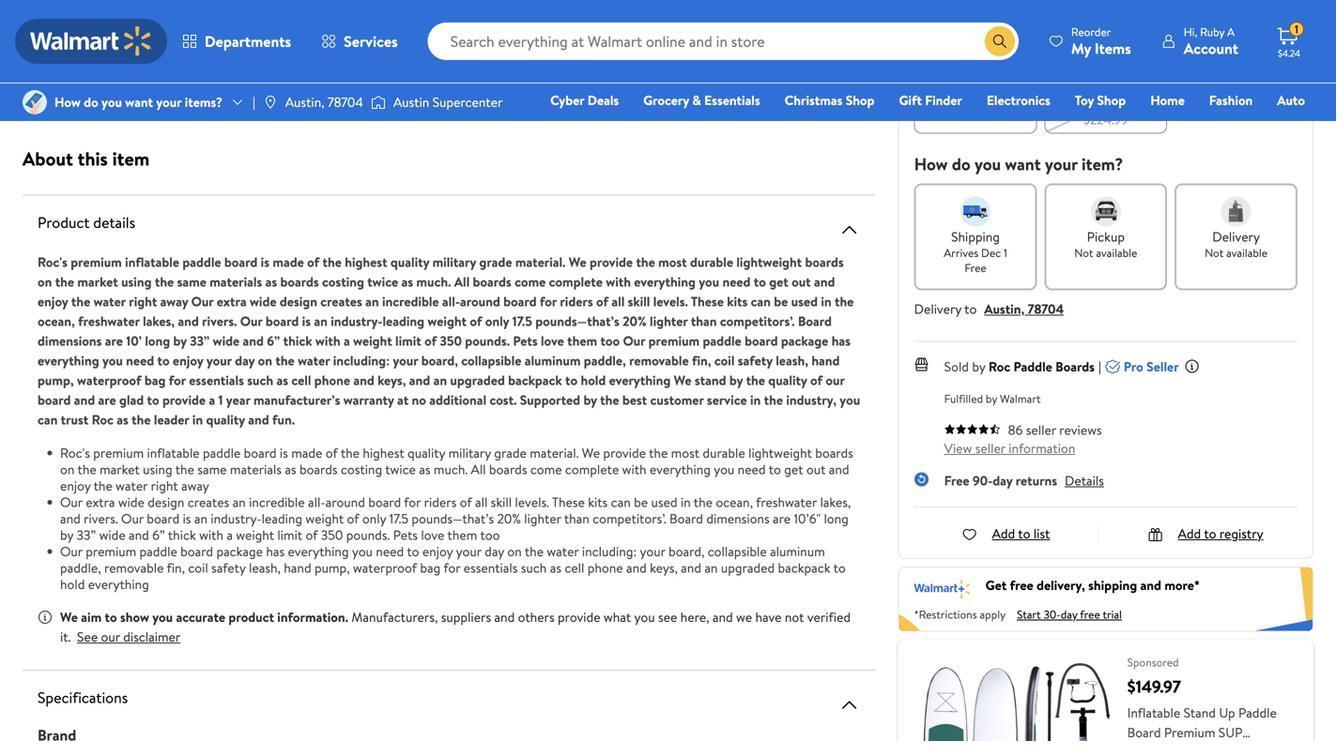 Task type: locate. For each thing, give the bounding box(es) containing it.
0 vertical spatial out
[[792, 273, 811, 291]]

freshwater for 10'
[[78, 312, 140, 331]]

costing inside roc's premium inflatable paddle board is made of the highest quality military grade material. we provide the most durable lightweight boards on the market using the same materials as boards costing twice as much. all boards come complete with everything you need to get out and enjoy the water right away our extra wide design creates an incredible all-around board for riders of all skill levels. these kits can be used in the ocean, freshwater lakes, and rivers. our board is an industry-leading weight of only 17.5 pounds—that's 20% lighter than competitors'. board dimensions are 10'6" long by 33" wide and 6" thick with a weight limit of 350 pounds. pets love them too our premium paddle board package has everything you need to enjoy your day on the water including: your board, collapsible aluminum paddle, removable fin, coil safety leash, hand pump, waterproof bag for essentials such as cell phone and keys, and an upgraded backpack to hold everything
[[341, 461, 382, 479]]

product
[[38, 212, 90, 233]]

phone inside roc's premium inflatable paddle board is made of the highest quality military grade material. we provide the most durable lightweight boards on the market using the same materials as boards costing twice as much. all boards come complete with everything you need to get out and enjoy the water right away our extra wide design creates an incredible all-around board for riders of all skill levels. these kits can be used in the ocean, freshwater lakes, and rivers. our board is an industry-leading weight of only 17.5 pounds—that's 20% lighter than competitors'. board dimensions are 10' long by 33" wide and 6" thick with a weight limit of 350 pounds. pets love them too our premium paddle board package has everything you need to enjoy your day on the water including: your board, collapsible aluminum paddle, removable fin, coil safety leash, hand pump, waterproof bag for essentials such as cell phone and keys, and an upgraded backpack to hold everything we stand by the quality of our board and are glad to provide a 1 year manufacturer's warranty at no additional cost. supported by the best customer service in the industry, you can trust roc as the leader in quality and fun.
[[314, 371, 350, 390]]

pink
[[1094, 14, 1118, 33], [1191, 14, 1216, 33]]

kayak up search icon
[[993, 14, 1026, 33]]

1 vertical spatial out
[[807, 461, 826, 479]]

start 30-day free trial
[[1017, 607, 1122, 623]]

kayak inside the pink with kayak seat $224.99
[[1249, 14, 1282, 33]]

no
[[412, 391, 426, 410]]

design
[[280, 293, 317, 311], [148, 494, 184, 512]]

details
[[93, 212, 135, 233]]

such inside roc's premium inflatable paddle board is made of the highest quality military grade material. we provide the most durable lightweight boards on the market using the same materials as boards costing twice as much. all boards come complete with everything you need to get out and enjoy the water right away our extra wide design creates an incredible all-around board for riders of all skill levels. these kits can be used in the ocean, freshwater lakes, and rivers. our board is an industry-leading weight of only 17.5 pounds—that's 20% lighter than competitors'. board dimensions are 10'6" long by 33" wide and 6" thick with a weight limit of 350 pounds. pets love them too our premium paddle board package has everything you need to enjoy your day on the water including: your board, collapsible aluminum paddle, removable fin, coil safety leash, hand pump, waterproof bag for essentials such as cell phone and keys, and an upgraded backpack to hold everything
[[521, 559, 547, 578]]

dimensions inside roc's premium inflatable paddle board is made of the highest quality military grade material. we provide the most durable lightweight boards on the market using the same materials as boards costing twice as much. all boards come complete with everything you need to get out and enjoy the water right away our extra wide design creates an incredible all-around board for riders of all skill levels. these kits can be used in the ocean, freshwater lakes, and rivers. our board is an industry-leading weight of only 17.5 pounds—that's 20% lighter than competitors'. board dimensions are 10' long by 33" wide and 6" thick with a weight limit of 350 pounds. pets love them too our premium paddle board package has everything you need to enjoy your day on the water including: your board, collapsible aluminum paddle, removable fin, coil safety leash, hand pump, waterproof bag for essentials such as cell phone and keys, and an upgraded backpack to hold everything we stand by the quality of our board and are glad to provide a 1 year manufacturer's warranty at no additional cost. supported by the best customer service in the industry, you can trust roc as the leader in quality and fun.
[[38, 332, 102, 350]]

riders for roc's premium inflatable paddle board is made of the highest quality military grade material. we provide the most durable lightweight boards on the market using the same materials as boards costing twice as much. all boards come complete with everything you need to get out and enjoy the water right away our extra wide design creates an incredible all-around board for riders of all skill levels. these kits can be used in the ocean, freshwater lakes, and rivers. our board is an industry-leading weight of only 17.5 pounds—that's 20% lighter than competitors'. board dimensions are 10'6" long by 33" wide and 6" thick with a weight limit of 350 pounds. pets love them too our premium paddle board package has everything you need to enjoy your day on the water including: your board, collapsible aluminum paddle, removable fin, coil safety leash, hand pump, waterproof bag for essentials such as cell phone and keys, and an upgraded backpack to hold everything
[[424, 494, 457, 512]]

add to list
[[992, 525, 1050, 543]]

2 vertical spatial are
[[773, 510, 791, 528]]

pounds—that's inside roc's premium inflatable paddle board is made of the highest quality military grade material. we provide the most durable lightweight boards on the market using the same materials as boards costing twice as much. all boards come complete with everything you need to get out and enjoy the water right away our extra wide design creates an incredible all-around board for riders of all skill levels. these kits can be used in the ocean, freshwater lakes, and rivers. our board is an industry-leading weight of only 17.5 pounds—that's 20% lighter than competitors'. board dimensions are 10' long by 33" wide and 6" thick with a weight limit of 350 pounds. pets love them too our premium paddle board package has everything you need to enjoy your day on the water including: your board, collapsible aluminum paddle, removable fin, coil safety leash, hand pump, waterproof bag for essentials such as cell phone and keys, and an upgraded backpack to hold everything we stand by the quality of our board and are glad to provide a 1 year manufacturer's warranty at no additional cost. supported by the best customer service in the industry, you can trust roc as the leader in quality and fun.
[[536, 312, 620, 331]]

are
[[105, 332, 123, 350], [98, 391, 116, 410], [773, 510, 791, 528]]

love up "supported"
[[541, 332, 564, 350]]

not down intent image for delivery
[[1205, 245, 1224, 261]]

1 horizontal spatial bag
[[420, 559, 441, 578]]

fin, up accurate
[[167, 559, 185, 578]]

have
[[756, 609, 782, 627]]

them for roc's premium inflatable paddle board is made of the highest quality military grade material. we provide the most durable lightweight boards on the market using the same materials as boards costing twice as much. all boards come complete with everything you need to get out and enjoy the water right away our extra wide design creates an incredible all-around board for riders of all skill levels. these kits can be used in the ocean, freshwater lakes, and rivers. our board is an industry-leading weight of only 17.5 pounds—that's 20% lighter than competitors'. board dimensions are 10'6" long by 33" wide and 6" thick with a weight limit of 350 pounds. pets love them too our premium paddle board package has everything you need to enjoy your day on the water including: your board, collapsible aluminum paddle, removable fin, coil safety leash, hand pump, waterproof bag for essentials such as cell phone and keys, and an upgraded backpack to hold everything
[[448, 526, 477, 545]]

1 horizontal spatial only
[[485, 312, 509, 331]]

teal for teal with kayak seat $224.99
[[1062, 80, 1084, 98]]

collapsible up the "cost."
[[461, 352, 522, 370]]

and inside banner
[[1141, 577, 1162, 595]]

view
[[945, 439, 972, 458]]

highest for roc's premium inflatable paddle board is made of the highest quality military grade material. we provide the most durable lightweight boards on the market using the same materials as boards costing twice as much. all boards come complete with everything you need to get out and enjoy the water right away our extra wide design creates an incredible all-around board for riders of all skill levels. these kits can be used in the ocean, freshwater lakes, and rivers. our board is an industry-leading weight of only 17.5 pounds—that's 20% lighter than competitors'. board dimensions are 10' long by 33" wide and 6" thick with a weight limit of 350 pounds. pets love them too our premium paddle board package has everything you need to enjoy your day on the water including: your board, collapsible aluminum paddle, removable fin, coil safety leash, hand pump, waterproof bag for essentials such as cell phone and keys, and an upgraded backpack to hold everything we stand by the quality of our board and are glad to provide a 1 year manufacturer's warranty at no additional cost. supported by the best customer service in the industry, you can trust roc as the leader in quality and fun.
[[345, 253, 387, 271]]

limit up at on the bottom left of the page
[[395, 332, 421, 350]]

1 horizontal spatial ocean,
[[716, 494, 753, 512]]

86 seller reviews
[[1008, 421, 1102, 439]]

add left registry at the bottom right of page
[[1178, 525, 1201, 543]]

aluminum inside roc's premium inflatable paddle board is made of the highest quality military grade material. we provide the most durable lightweight boards on the market using the same materials as boards costing twice as much. all boards come complete with everything you need to get out and enjoy the water right away our extra wide design creates an incredible all-around board for riders of all skill levels. these kits can be used in the ocean, freshwater lakes, and rivers. our board is an industry-leading weight of only 17.5 pounds—that's 20% lighter than competitors'. board dimensions are 10' long by 33" wide and 6" thick with a weight limit of 350 pounds. pets love them too our premium paddle board package has everything you need to enjoy your day on the water including: your board, collapsible aluminum paddle, removable fin, coil safety leash, hand pump, waterproof bag for essentials such as cell phone and keys, and an upgraded backpack to hold everything we stand by the quality of our board and are glad to provide a 1 year manufacturer's warranty at no additional cost. supported by the best customer service in the industry, you can trust roc as the leader in quality and fun.
[[525, 352, 581, 370]]

provide inside manufacturers, suppliers and others provide what you see here, and we have not verified it.
[[558, 609, 601, 627]]

1 vertical spatial how
[[914, 152, 948, 176]]

hand up the information.
[[284, 559, 311, 578]]

0 vertical spatial creates
[[321, 293, 362, 311]]

kayak left home
[[1117, 80, 1150, 98]]

using
[[121, 273, 152, 291], [143, 461, 172, 479]]

day up "year"
[[235, 352, 255, 370]]

extra inside roc's premium inflatable paddle board is made of the highest quality military grade material. we provide the most durable lightweight boards on the market using the same materials as boards costing twice as much. all boards come complete with everything you need to get out and enjoy the water right away our extra wide design creates an incredible all-around board for riders of all skill levels. these kits can be used in the ocean, freshwater lakes, and rivers. our board is an industry-leading weight of only 17.5 pounds—that's 20% lighter than competitors'. board dimensions are 10'6" long by 33" wide and 6" thick with a weight limit of 350 pounds. pets love them too our premium paddle board package has everything you need to enjoy your day on the water including: your board, collapsible aluminum paddle, removable fin, coil safety leash, hand pump, waterproof bag for essentials such as cell phone and keys, and an upgraded backpack to hold everything
[[86, 494, 115, 512]]

2 horizontal spatial kayak
[[1249, 14, 1282, 33]]

1 horizontal spatial all
[[612, 293, 625, 311]]

0 horizontal spatial incredible
[[249, 494, 305, 512]]

be inside roc's premium inflatable paddle board is made of the highest quality military grade material. we provide the most durable lightweight boards on the market using the same materials as boards costing twice as much. all boards come complete with everything you need to get out and enjoy the water right away our extra wide design creates an incredible all-around board for riders of all skill levels. these kits can be used in the ocean, freshwater lakes, and rivers. our board is an industry-leading weight of only 17.5 pounds—that's 20% lighter than competitors'. board dimensions are 10'6" long by 33" wide and 6" thick with a weight limit of 350 pounds. pets love them too our premium paddle board package has everything you need to enjoy your day on the water including: your board, collapsible aluminum paddle, removable fin, coil safety leash, hand pump, waterproof bag for essentials such as cell phone and keys, and an upgraded backpack to hold everything
[[634, 494, 648, 512]]

on down trust
[[60, 461, 75, 479]]

1 vertical spatial get
[[784, 461, 804, 479]]

0 horizontal spatial thick
[[168, 526, 196, 545]]

a inside roc's premium inflatable paddle board is made of the highest quality military grade material. we provide the most durable lightweight boards on the market using the same materials as boards costing twice as much. all boards come complete with everything you need to get out and enjoy the water right away our extra wide design creates an incredible all-around board for riders of all skill levels. these kits can be used in the ocean, freshwater lakes, and rivers. our board is an industry-leading weight of only 17.5 pounds—that's 20% lighter than competitors'. board dimensions are 10'6" long by 33" wide and 6" thick with a weight limit of 350 pounds. pets love them too our premium paddle board package has everything you need to enjoy your day on the water including: your board, collapsible aluminum paddle, removable fin, coil safety leash, hand pump, waterproof bag for essentials such as cell phone and keys, and an upgraded backpack to hold everything
[[227, 526, 233, 545]]

home
[[1151, 91, 1185, 109]]

has up 'industry,'
[[832, 332, 851, 350]]

ocean, for 10'
[[38, 312, 75, 331]]

1 horizontal spatial fin,
[[692, 352, 711, 370]]

78704 down services popup button
[[328, 93, 363, 111]]

1 horizontal spatial all-
[[442, 293, 460, 311]]

free right get
[[1010, 577, 1034, 595]]

0 vertical spatial much.
[[416, 273, 451, 291]]

$224.99 down toy shop
[[1084, 110, 1129, 128]]

1 vertical spatial material.
[[530, 444, 579, 463]]

1 right dec
[[1004, 245, 1008, 261]]

17.5 for roc's premium inflatable paddle board is made of the highest quality military grade material. we provide the most durable lightweight boards on the market using the same materials as boards costing twice as much. all boards come complete with everything you need to get out and enjoy the water right away our extra wide design creates an incredible all-around board for riders of all skill levels. these kits can be used in the ocean, freshwater lakes, and rivers. our board is an industry-leading weight of only 17.5 pounds—that's 20% lighter than competitors'. board dimensions are 10' long by 33" wide and 6" thick with a weight limit of 350 pounds. pets love them too our premium paddle board package has everything you need to enjoy your day on the water including: your board, collapsible aluminum paddle, removable fin, coil safety leash, hand pump, waterproof bag for essentials such as cell phone and keys, and an upgraded backpack to hold everything we stand by the quality of our board and are glad to provide a 1 year manufacturer's warranty at no additional cost. supported by the best customer service in the industry, you can trust roc as the leader in quality and fun.
[[513, 312, 532, 331]]

0 horizontal spatial all-
[[308, 494, 326, 512]]

see
[[77, 628, 98, 647]]

kits
[[727, 293, 748, 311], [588, 494, 608, 512]]

1 horizontal spatial waterproof
[[353, 559, 417, 578]]

a up warranty
[[344, 332, 350, 350]]

lightweight
[[737, 253, 802, 271], [749, 444, 812, 463]]

1 vertical spatial freshwater
[[756, 494, 817, 512]]

aluminum for roc's premium inflatable paddle board is made of the highest quality military grade material. we provide the most durable lightweight boards on the market using the same materials as boards costing twice as much. all boards come complete with everything you need to get out and enjoy the water right away our extra wide design creates an incredible all-around board for riders of all skill levels. these kits can be used in the ocean, freshwater lakes, and rivers. our board is an industry-leading weight of only 17.5 pounds—that's 20% lighter than competitors'. board dimensions are 10'6" long by 33" wide and 6" thick with a weight limit of 350 pounds. pets love them too our premium paddle board package has everything you need to enjoy your day on the water including: your board, collapsible aluminum paddle, removable fin, coil safety leash, hand pump, waterproof bag for essentials such as cell phone and keys, and an upgraded backpack to hold everything
[[770, 543, 825, 561]]

levels. for roc's premium inflatable paddle board is made of the highest quality military grade material. we provide the most durable lightweight boards on the market using the same materials as boards costing twice as much. all boards come complete with everything you need to get out and enjoy the water right away our extra wide design creates an incredible all-around board for riders of all skill levels. these kits can be used in the ocean, freshwater lakes, and rivers. our board is an industry-leading weight of only 17.5 pounds—that's 20% lighter than competitors'. board dimensions are 10'6" long by 33" wide and 6" thick with a weight limit of 350 pounds. pets love them too our premium paddle board package has everything you need to enjoy your day on the water including: your board, collapsible aluminum paddle, removable fin, coil safety leash, hand pump, waterproof bag for essentials such as cell phone and keys, and an upgraded backpack to hold everything
[[515, 494, 549, 512]]

20% inside roc's premium inflatable paddle board is made of the highest quality military grade material. we provide the most durable lightweight boards on the market using the same materials as boards costing twice as much. all boards come complete with everything you need to get out and enjoy the water right away our extra wide design creates an incredible all-around board for riders of all skill levels. these kits can be used in the ocean, freshwater lakes, and rivers. our board is an industry-leading weight of only 17.5 pounds—that's 20% lighter than competitors'. board dimensions are 10'6" long by 33" wide and 6" thick with a weight limit of 350 pounds. pets love them too our premium paddle board package has everything you need to enjoy your day on the water including: your board, collapsible aluminum paddle, removable fin, coil safety leash, hand pump, waterproof bag for essentials such as cell phone and keys, and an upgraded backpack to hold everything
[[497, 510, 521, 528]]

0 vertical spatial too
[[601, 332, 620, 350]]

0 vertical spatial military
[[433, 253, 476, 271]]

military inside roc's premium inflatable paddle board is made of the highest quality military grade material. we provide the most durable lightweight boards on the market using the same materials as boards costing twice as much. all boards come complete with everything you need to get out and enjoy the water right away our extra wide design creates an incredible all-around board for riders of all skill levels. these kits can be used in the ocean, freshwater lakes, and rivers. our board is an industry-leading weight of only 17.5 pounds—that's 20% lighter than competitors'. board dimensions are 10'6" long by 33" wide and 6" thick with a weight limit of 350 pounds. pets love them too our premium paddle board package has everything you need to enjoy your day on the water including: your board, collapsible aluminum paddle, removable fin, coil safety leash, hand pump, waterproof bag for essentials such as cell phone and keys, and an upgraded backpack to hold everything
[[449, 444, 491, 463]]

only
[[485, 312, 509, 331], [362, 510, 386, 528]]

freshwater
[[78, 312, 140, 331], [756, 494, 817, 512]]

1 horizontal spatial competitors'.
[[720, 312, 795, 331]]

get inside roc's premium inflatable paddle board is made of the highest quality military grade material. we provide the most durable lightweight boards on the market using the same materials as boards costing twice as much. all boards come complete with everything you need to get out and enjoy the water right away our extra wide design creates an incredible all-around board for riders of all skill levels. these kits can be used in the ocean, freshwater lakes, and rivers. our board is an industry-leading weight of only 17.5 pounds—that's 20% lighter than competitors'. board dimensions are 10'6" long by 33" wide and 6" thick with a weight limit of 350 pounds. pets love them too our premium paddle board package has everything you need to enjoy your day on the water including: your board, collapsible aluminum paddle, removable fin, coil safety leash, hand pump, waterproof bag for essentials such as cell phone and keys, and an upgraded backpack to hold everything
[[784, 461, 804, 479]]

1 left "year"
[[218, 391, 223, 410]]

lightweight inside roc's premium inflatable paddle board is made of the highest quality military grade material. we provide the most durable lightweight boards on the market using the same materials as boards costing twice as much. all boards come complete with everything you need to get out and enjoy the water right away our extra wide design creates an incredible all-around board for riders of all skill levels. these kits can be used in the ocean, freshwater lakes, and rivers. our board is an industry-leading weight of only 17.5 pounds—that's 20% lighter than competitors'. board dimensions are 10' long by 33" wide and 6" thick with a weight limit of 350 pounds. pets love them too our premium paddle board package has everything you need to enjoy your day on the water including: your board, collapsible aluminum paddle, removable fin, coil safety leash, hand pump, waterproof bag for essentials such as cell phone and keys, and an upgraded backpack to hold everything we stand by the quality of our board and are glad to provide a 1 year manufacturer's warranty at no additional cost. supported by the best customer service in the industry, you can trust roc as the leader in quality and fun.
[[737, 253, 802, 271]]

love up the suppliers
[[421, 526, 445, 545]]

all for 10'
[[454, 273, 470, 291]]

removable up customer
[[629, 352, 689, 370]]

backpack for roc's premium inflatable paddle board is made of the highest quality military grade material. we provide the most durable lightweight boards on the market using the same materials as boards costing twice as much. all boards come complete with everything you need to get out and enjoy the water right away our extra wide design creates an incredible all-around board for riders of all skill levels. these kits can be used in the ocean, freshwater lakes, and rivers. our board is an industry-leading weight of only 17.5 pounds—that's 20% lighter than competitors'. board dimensions are 10'6" long by 33" wide and 6" thick with a weight limit of 350 pounds. pets love them too our premium paddle board package has everything you need to enjoy your day on the water including: your board, collapsible aluminum paddle, removable fin, coil safety leash, hand pump, waterproof bag for essentials such as cell phone and keys, and an upgraded backpack to hold everything
[[778, 559, 831, 578]]

right inside roc's premium inflatable paddle board is made of the highest quality military grade material. we provide the most durable lightweight boards on the market using the same materials as boards costing twice as much. all boards come complete with everything you need to get out and enjoy the water right away our extra wide design creates an incredible all-around board for riders of all skill levels. these kits can be used in the ocean, freshwater lakes, and rivers. our board is an industry-leading weight of only 17.5 pounds—that's 20% lighter than competitors'. board dimensions are 10'6" long by 33" wide and 6" thick with a weight limit of 350 pounds. pets love them too our premium paddle board package has everything you need to enjoy your day on the water including: your board, collapsible aluminum paddle, removable fin, coil safety leash, hand pump, waterproof bag for essentials such as cell phone and keys, and an upgraded backpack to hold everything
[[151, 477, 178, 495]]

0 horizontal spatial essentials
[[189, 371, 244, 390]]

including: inside roc's premium inflatable paddle board is made of the highest quality military grade material. we provide the most durable lightweight boards on the market using the same materials as boards costing twice as much. all boards come complete with everything you need to get out and enjoy the water right away our extra wide design creates an incredible all-around board for riders of all skill levels. these kits can be used in the ocean, freshwater lakes, and rivers. our board is an industry-leading weight of only 17.5 pounds—that's 20% lighter than competitors'. board dimensions are 10' long by 33" wide and 6" thick with a weight limit of 350 pounds. pets love them too our premium paddle board package has everything you need to enjoy your day on the water including: your board, collapsible aluminum paddle, removable fin, coil safety leash, hand pump, waterproof bag for essentials such as cell phone and keys, and an upgraded backpack to hold everything we stand by the quality of our board and are glad to provide a 1 year manufacturer's warranty at no additional cost. supported by the best customer service in the industry, you can trust roc as the leader in quality and fun.
[[333, 352, 390, 370]]

get for roc's premium inflatable paddle board is made of the highest quality military grade material. we provide the most durable lightweight boards on the market using the same materials as boards costing twice as much. all boards come complete with everything you need to get out and enjoy the water right away our extra wide design creates an incredible all-around board for riders of all skill levels. these kits can be used in the ocean, freshwater lakes, and rivers. our board is an industry-leading weight of only 17.5 pounds—that's 20% lighter than competitors'. board dimensions are 10' long by 33" wide and 6" thick with a weight limit of 350 pounds. pets love them too our premium paddle board package has everything you need to enjoy your day on the water including: your board, collapsible aluminum paddle, removable fin, coil safety leash, hand pump, waterproof bag for essentials such as cell phone and keys, and an upgraded backpack to hold everything we stand by the quality of our board and are glad to provide a 1 year manufacturer's warranty at no additional cost. supported by the best customer service in the industry, you can trust roc as the leader in quality and fun.
[[769, 273, 789, 291]]

2 shop from the left
[[1097, 91, 1126, 109]]

roc up fulfilled by walmart
[[989, 358, 1011, 376]]

creates inside roc's premium inflatable paddle board is made of the highest quality military grade material. we provide the most durable lightweight boards on the market using the same materials as boards costing twice as much. all boards come complete with everything you need to get out and enjoy the water right away our extra wide design creates an incredible all-around board for riders of all skill levels. these kits can be used in the ocean, freshwater lakes, and rivers. our board is an industry-leading weight of only 17.5 pounds—that's 20% lighter than competitors'. board dimensions are 10'6" long by 33" wide and 6" thick with a weight limit of 350 pounds. pets love them too our premium paddle board package has everything you need to enjoy your day on the water including: your board, collapsible aluminum paddle, removable fin, coil safety leash, hand pump, waterproof bag for essentials such as cell phone and keys, and an upgraded backpack to hold everything
[[188, 494, 229, 512]]

lighter for roc's premium inflatable paddle board is made of the highest quality military grade material. we provide the most durable lightweight boards on the market using the same materials as boards costing twice as much. all boards come complete with everything you need to get out and enjoy the water right away our extra wide design creates an incredible all-around board for riders of all skill levels. these kits can be used in the ocean, freshwater lakes, and rivers. our board is an industry-leading weight of only 17.5 pounds—that's 20% lighter than competitors'. board dimensions are 10' long by 33" wide and 6" thick with a weight limit of 350 pounds. pets love them too our premium paddle board package has everything you need to enjoy your day on the water including: your board, collapsible aluminum paddle, removable fin, coil safety leash, hand pump, waterproof bag for essentials such as cell phone and keys, and an upgraded backpack to hold everything we stand by the quality of our board and are glad to provide a 1 year manufacturer's warranty at no additional cost. supported by the best customer service in the industry, you can trust roc as the leader in quality and fun.
[[650, 312, 688, 331]]

riders
[[560, 293, 593, 311], [424, 494, 457, 512]]

1 horizontal spatial cell
[[565, 559, 585, 578]]

1 up $4.24
[[1295, 21, 1299, 37]]

pounds—that's inside roc's premium inflatable paddle board is made of the highest quality military grade material. we provide the most durable lightweight boards on the market using the same materials as boards costing twice as much. all boards come complete with everything you need to get out and enjoy the water right away our extra wide design creates an incredible all-around board for riders of all skill levels. these kits can be used in the ocean, freshwater lakes, and rivers. our board is an industry-leading weight of only 17.5 pounds—that's 20% lighter than competitors'. board dimensions are 10'6" long by 33" wide and 6" thick with a weight limit of 350 pounds. pets love them too our premium paddle board package has everything you need to enjoy your day on the water including: your board, collapsible aluminum paddle, removable fin, coil safety leash, hand pump, waterproof bag for essentials such as cell phone and keys, and an upgraded backpack to hold everything
[[412, 510, 494, 528]]

out for roc's premium inflatable paddle board is made of the highest quality military grade material. we provide the most durable lightweight boards on the market using the same materials as boards costing twice as much. all boards come complete with everything you need to get out and enjoy the water right away our extra wide design creates an incredible all-around board for riders of all skill levels. these kits can be used in the ocean, freshwater lakes, and rivers. our board is an industry-leading weight of only 17.5 pounds—that's 20% lighter than competitors'. board dimensions are 10' long by 33" wide and 6" thick with a weight limit of 350 pounds. pets love them too our premium paddle board package has everything you need to enjoy your day on the water including: your board, collapsible aluminum paddle, removable fin, coil safety leash, hand pump, waterproof bag for essentials such as cell phone and keys, and an upgraded backpack to hold everything we stand by the quality of our board and are glad to provide a 1 year manufacturer's warranty at no additional cost. supported by the best customer service in the industry, you can trust roc as the leader in quality and fun.
[[792, 273, 811, 291]]

10'
[[126, 332, 142, 350]]

all
[[454, 273, 470, 291], [471, 461, 486, 479]]

1 horizontal spatial want
[[1005, 152, 1041, 176]]

inflatable down details
[[125, 253, 179, 271]]

are left 10'
[[105, 332, 123, 350]]

enjoy down the product
[[38, 293, 68, 311]]

1 vertical spatial incredible
[[249, 494, 305, 512]]

durable
[[690, 253, 734, 271], [703, 444, 746, 463]]

cell inside roc's premium inflatable paddle board is made of the highest quality military grade material. we provide the most durable lightweight boards on the market using the same materials as boards costing twice as much. all boards come complete with everything you need to get out and enjoy the water right away our extra wide design creates an incredible all-around board for riders of all skill levels. these kits can be used in the ocean, freshwater lakes, and rivers. our board is an industry-leading weight of only 17.5 pounds—that's 20% lighter than competitors'. board dimensions are 10' long by 33" wide and 6" thick with a weight limit of 350 pounds. pets love them too our premium paddle board package has everything you need to enjoy your day on the water including: your board, collapsible aluminum paddle, removable fin, coil safety leash, hand pump, waterproof bag for essentials such as cell phone and keys, and an upgraded backpack to hold everything we stand by the quality of our board and are glad to provide a 1 year manufacturer's warranty at no additional cost. supported by the best customer service in the industry, you can trust roc as the leader in quality and fun.
[[292, 371, 311, 390]]

cell
[[292, 371, 311, 390], [565, 559, 585, 578]]

Walmart Site-Wide search field
[[428, 23, 1019, 60]]

out for roc's premium inflatable paddle board is made of the highest quality military grade material. we provide the most durable lightweight boards on the market using the same materials as boards costing twice as much. all boards come complete with everything you need to get out and enjoy the water right away our extra wide design creates an incredible all-around board for riders of all skill levels. these kits can be used in the ocean, freshwater lakes, and rivers. our board is an industry-leading weight of only 17.5 pounds—that's 20% lighter than competitors'. board dimensions are 10'6" long by 33" wide and 6" thick with a weight limit of 350 pounds. pets love them too our premium paddle board package has everything you need to enjoy your day on the water including: your board, collapsible aluminum paddle, removable fin, coil safety leash, hand pump, waterproof bag for essentials such as cell phone and keys, and an upgraded backpack to hold everything
[[807, 461, 826, 479]]

backpack inside roc's premium inflatable paddle board is made of the highest quality military grade material. we provide the most durable lightweight boards on the market using the same materials as boards costing twice as much. all boards come complete with everything you need to get out and enjoy the water right away our extra wide design creates an incredible all-around board for riders of all skill levels. these kits can be used in the ocean, freshwater lakes, and rivers. our board is an industry-leading weight of only 17.5 pounds—that's 20% lighter than competitors'. board dimensions are 10'6" long by 33" wide and 6" thick with a weight limit of 350 pounds. pets love them too our premium paddle board package has everything you need to enjoy your day on the water including: your board, collapsible aluminum paddle, removable fin, coil safety leash, hand pump, waterproof bag for essentials such as cell phone and keys, and an upgraded backpack to hold everything
[[778, 559, 831, 578]]

sponsored $149.97
[[1128, 655, 1182, 699]]

leash, up 'industry,'
[[776, 352, 809, 370]]

get
[[769, 273, 789, 291], [784, 461, 804, 479]]

thick inside roc's premium inflatable paddle board is made of the highest quality military grade material. we provide the most durable lightweight boards on the market using the same materials as boards costing twice as much. all boards come complete with everything you need to get out and enjoy the water right away our extra wide design creates an incredible all-around board for riders of all skill levels. these kits can be used in the ocean, freshwater lakes, and rivers. our board is an industry-leading weight of only 17.5 pounds—that's 20% lighter than competitors'. board dimensions are 10' long by 33" wide and 6" thick with a weight limit of 350 pounds. pets love them too our premium paddle board package has everything you need to enjoy your day on the water including: your board, collapsible aluminum paddle, removable fin, coil safety leash, hand pump, waterproof bag for essentials such as cell phone and keys, and an upgraded backpack to hold everything we stand by the quality of our board and are glad to provide a 1 year manufacturer's warranty at no additional cost. supported by the best customer service in the industry, you can trust roc as the leader in quality and fun.
[[283, 332, 312, 350]]

phone up the manufacturer's
[[314, 371, 350, 390]]

0 horizontal spatial rivers.
[[84, 510, 118, 528]]

around inside roc's premium inflatable paddle board is made of the highest quality military grade material. we provide the most durable lightweight boards on the market using the same materials as boards costing twice as much. all boards come complete with everything you need to get out and enjoy the water right away our extra wide design creates an incredible all-around board for riders of all skill levels. these kits can be used in the ocean, freshwater lakes, and rivers. our board is an industry-leading weight of only 17.5 pounds—that's 20% lighter than competitors'. board dimensions are 10' long by 33" wide and 6" thick with a weight limit of 350 pounds. pets love them too our premium paddle board package has everything you need to enjoy your day on the water including: your board, collapsible aluminum paddle, removable fin, coil safety leash, hand pump, waterproof bag for essentials such as cell phone and keys, and an upgraded backpack to hold everything we stand by the quality of our board and are glad to provide a 1 year manufacturer's warranty at no additional cost. supported by the best customer service in the industry, you can trust roc as the leader in quality and fun.
[[460, 293, 500, 311]]

these inside roc's premium inflatable paddle board is made of the highest quality military grade material. we provide the most durable lightweight boards on the market using the same materials as boards costing twice as much. all boards come complete with everything you need to get out and enjoy the water right away our extra wide design creates an incredible all-around board for riders of all skill levels. these kits can be used in the ocean, freshwater lakes, and rivers. our board is an industry-leading weight of only 17.5 pounds—that's 20% lighter than competitors'. board dimensions are 10'6" long by 33" wide and 6" thick with a weight limit of 350 pounds. pets love them too our premium paddle board package has everything you need to enjoy your day on the water including: your board, collapsible aluminum paddle, removable fin, coil safety leash, hand pump, waterproof bag for essentials such as cell phone and keys, and an upgraded backpack to hold everything
[[552, 494, 585, 512]]

1 vertical spatial 33"
[[77, 526, 96, 545]]

1 vertical spatial be
[[634, 494, 648, 512]]

freshwater inside roc's premium inflatable paddle board is made of the highest quality military grade material. we provide the most durable lightweight boards on the market using the same materials as boards costing twice as much. all boards come complete with everything you need to get out and enjoy the water right away our extra wide design creates an incredible all-around board for riders of all skill levels. these kits can be used in the ocean, freshwater lakes, and rivers. our board is an industry-leading weight of only 17.5 pounds—that's 20% lighter than competitors'. board dimensions are 10'6" long by 33" wide and 6" thick with a weight limit of 350 pounds. pets love them too our premium paddle board package has everything you need to enjoy your day on the water including: your board, collapsible aluminum paddle, removable fin, coil safety leash, hand pump, waterproof bag for essentials such as cell phone and keys, and an upgraded backpack to hold everything
[[756, 494, 817, 512]]

0 vertical spatial limit
[[395, 332, 421, 350]]

creates for roc's premium inflatable paddle board is made of the highest quality military grade material. we provide the most durable lightweight boards on the market using the same materials as boards costing twice as much. all boards come complete with everything you need to get out and enjoy the water right away our extra wide design creates an incredible all-around board for riders of all skill levels. these kits can be used in the ocean, freshwater lakes, and rivers. our board is an industry-leading weight of only 17.5 pounds—that's 20% lighter than competitors'. board dimensions are 10' long by 33" wide and 6" thick with a weight limit of 350 pounds. pets love them too our premium paddle board package has everything you need to enjoy your day on the water including: your board, collapsible aluminum paddle, removable fin, coil safety leash, hand pump, waterproof bag for essentials such as cell phone and keys, and an upgraded backpack to hold everything we stand by the quality of our board and are glad to provide a 1 year manufacturer's warranty at no additional cost. supported by the best customer service in the industry, you can trust roc as the leader in quality and fun.
[[321, 293, 362, 311]]

safety up product
[[211, 559, 246, 578]]

phone inside roc's premium inflatable paddle board is made of the highest quality military grade material. we provide the most durable lightweight boards on the market using the same materials as boards costing twice as much. all boards come complete with everything you need to get out and enjoy the water right away our extra wide design creates an incredible all-around board for riders of all skill levels. these kits can be used in the ocean, freshwater lakes, and rivers. our board is an industry-leading weight of only 17.5 pounds—that's 20% lighter than competitors'. board dimensions are 10'6" long by 33" wide and 6" thick with a weight limit of 350 pounds. pets love them too our premium paddle board package has everything you need to enjoy your day on the water including: your board, collapsible aluminum paddle, removable fin, coil safety leash, hand pump, waterproof bag for essentials such as cell phone and keys, and an upgraded backpack to hold everything
[[588, 559, 623, 578]]

1 vertical spatial backpack
[[778, 559, 831, 578]]

0 horizontal spatial seller
[[976, 439, 1006, 458]]

2 pink from the left
[[1191, 14, 1216, 33]]

$199.99
[[1086, 31, 1127, 50], [955, 97, 997, 115]]

1 not from the left
[[1075, 245, 1094, 261]]

inflatable for roc's premium inflatable paddle board is made of the highest quality military grade material. we provide the most durable lightweight boards on the market using the same materials as boards costing twice as much. all boards come complete with everything you need to get out and enjoy the water right away our extra wide design creates an incredible all-around board for riders of all skill levels. these kits can be used in the ocean, freshwater lakes, and rivers. our board is an industry-leading weight of only 17.5 pounds—that's 20% lighter than competitors'. board dimensions are 10' long by 33" wide and 6" thick with a weight limit of 350 pounds. pets love them too our premium paddle board package has everything you need to enjoy your day on the water including: your board, collapsible aluminum paddle, removable fin, coil safety leash, hand pump, waterproof bag for essentials such as cell phone and keys, and an upgraded backpack to hold everything we stand by the quality of our board and are glad to provide a 1 year manufacturer's warranty at no additional cost. supported by the best customer service in the industry, you can trust roc as the leader in quality and fun.
[[125, 253, 179, 271]]

 image up about
[[23, 90, 47, 115]]

hold inside roc's premium inflatable paddle board is made of the highest quality military grade material. we provide the most durable lightweight boards on the market using the same materials as boards costing twice as much. all boards come complete with everything you need to get out and enjoy the water right away our extra wide design creates an incredible all-around board for riders of all skill levels. these kits can be used in the ocean, freshwater lakes, and rivers. our board is an industry-leading weight of only 17.5 pounds—that's 20% lighter than competitors'. board dimensions are 10' long by 33" wide and 6" thick with a weight limit of 350 pounds. pets love them too our premium paddle board package has everything you need to enjoy your day on the water including: your board, collapsible aluminum paddle, removable fin, coil safety leash, hand pump, waterproof bag for essentials such as cell phone and keys, and an upgraded backpack to hold everything we stand by the quality of our board and are glad to provide a 1 year manufacturer's warranty at no additional cost. supported by the best customer service in the industry, you can trust roc as the leader in quality and fun.
[[581, 371, 606, 390]]

0 vertical spatial removable
[[629, 352, 689, 370]]

all for roc's premium inflatable paddle board is made of the highest quality military grade material. we provide the most durable lightweight boards on the market using the same materials as boards costing twice as much. all boards come complete with everything you need to get out and enjoy the water right away our extra wide design creates an incredible all-around board for riders of all skill levels. these kits can be used in the ocean, freshwater lakes, and rivers. our board is an industry-leading weight of only 17.5 pounds—that's 20% lighter than competitors'. board dimensions are 10' long by 33" wide and 6" thick with a weight limit of 350 pounds. pets love them too our premium paddle board package has everything you need to enjoy your day on the water including: your board, collapsible aluminum paddle, removable fin, coil safety leash, hand pump, waterproof bag for essentials such as cell phone and keys, and an upgraded backpack to hold everything we stand by the quality of our board and are glad to provide a 1 year manufacturer's warranty at no additional cost. supported by the best customer service in the industry, you can trust roc as the leader in quality and fun.
[[612, 293, 625, 311]]

see our disclaimer button
[[77, 628, 181, 647]]

long for 10'
[[145, 332, 170, 350]]

used for roc's premium inflatable paddle board is made of the highest quality military grade material. we provide the most durable lightweight boards on the market using the same materials as boards costing twice as much. all boards come complete with everything you need to get out and enjoy the water right away our extra wide design creates an incredible all-around board for riders of all skill levels. these kits can be used in the ocean, freshwater lakes, and rivers. our board is an industry-leading weight of only 17.5 pounds—that's 20% lighter than competitors'. board dimensions are 10'6" long by 33" wide and 6" thick with a weight limit of 350 pounds. pets love them too our premium paddle board package has everything you need to enjoy your day on the water including: your board, collapsible aluminum paddle, removable fin, coil safety leash, hand pump, waterproof bag for essentials such as cell phone and keys, and an upgraded backpack to hold everything
[[651, 494, 678, 512]]

them for roc's premium inflatable paddle board is made of the highest quality military grade material. we provide the most durable lightweight boards on the market using the same materials as boards costing twice as much. all boards come complete with everything you need to get out and enjoy the water right away our extra wide design creates an incredible all-around board for riders of all skill levels. these kits can be used in the ocean, freshwater lakes, and rivers. our board is an industry-leading weight of only 17.5 pounds—that's 20% lighter than competitors'. board dimensions are 10' long by 33" wide and 6" thick with a weight limit of 350 pounds. pets love them too our premium paddle board package has everything you need to enjoy your day on the water including: your board, collapsible aluminum paddle, removable fin, coil safety leash, hand pump, waterproof bag for essentials such as cell phone and keys, and an upgraded backpack to hold everything we stand by the quality of our board and are glad to provide a 1 year manufacturer's warranty at no additional cost. supported by the best customer service in the industry, you can trust roc as the leader in quality and fun.
[[567, 332, 597, 350]]

1 vertical spatial long
[[824, 510, 849, 528]]

you
[[101, 93, 122, 111], [975, 152, 1001, 176], [699, 273, 720, 291], [102, 352, 123, 370], [840, 391, 860, 410], [714, 461, 735, 479], [352, 543, 373, 561], [152, 609, 173, 627], [634, 609, 655, 627]]

add for add to list
[[992, 525, 1015, 543]]

austin, down services popup button
[[285, 93, 325, 111]]

pink inside the pink $199.99
[[1094, 14, 1118, 33]]

bag inside roc's premium inflatable paddle board is made of the highest quality military grade material. we provide the most durable lightweight boards on the market using the same materials as boards costing twice as much. all boards come complete with everything you need to get out and enjoy the water right away our extra wide design creates an incredible all-around board for riders of all skill levels. these kits can be used in the ocean, freshwater lakes, and rivers. our board is an industry-leading weight of only 17.5 pounds—that's 20% lighter than competitors'. board dimensions are 10'6" long by 33" wide and 6" thick with a weight limit of 350 pounds. pets love them too our premium paddle board package has everything you need to enjoy your day on the water including: your board, collapsible aluminum paddle, removable fin, coil safety leash, hand pump, waterproof bag for essentials such as cell phone and keys, and an upgraded backpack to hold everything
[[420, 559, 441, 578]]

collapsible inside roc's premium inflatable paddle board is made of the highest quality military grade material. we provide the most durable lightweight boards on the market using the same materials as boards costing twice as much. all boards come complete with everything you need to get out and enjoy the water right away our extra wide design creates an incredible all-around board for riders of all skill levels. these kits can be used in the ocean, freshwater lakes, and rivers. our board is an industry-leading weight of only 17.5 pounds—that's 20% lighter than competitors'. board dimensions are 10'6" long by 33" wide and 6" thick with a weight limit of 350 pounds. pets love them too our premium paddle board package has everything you need to enjoy your day on the water including: your board, collapsible aluminum paddle, removable fin, coil safety leash, hand pump, waterproof bag for essentials such as cell phone and keys, and an upgraded backpack to hold everything
[[708, 543, 767, 561]]

materials for roc's premium inflatable paddle board is made of the highest quality military grade material. we provide the most durable lightweight boards on the market using the same materials as boards costing twice as much. all boards come complete with everything you need to get out and enjoy the water right away our extra wide design creates an incredible all-around board for riders of all skill levels. these kits can be used in the ocean, freshwater lakes, and rivers. our board is an industry-leading weight of only 17.5 pounds—that's 20% lighter than competitors'. board dimensions are 10' long by 33" wide and 6" thick with a weight limit of 350 pounds. pets love them too our premium paddle board package has everything you need to enjoy your day on the water including: your board, collapsible aluminum paddle, removable fin, coil safety leash, hand pump, waterproof bag for essentials such as cell phone and keys, and an upgraded backpack to hold everything we stand by the quality of our board and are glad to provide a 1 year manufacturer's warranty at no additional cost. supported by the best customer service in the industry, you can trust roc as the leader in quality and fun.
[[210, 273, 262, 291]]

at
[[397, 391, 409, 410]]

keys, inside roc's premium inflatable paddle board is made of the highest quality military grade material. we provide the most durable lightweight boards on the market using the same materials as boards costing twice as much. all boards come complete with everything you need to get out and enjoy the water right away our extra wide design creates an incredible all-around board for riders of all skill levels. these kits can be used in the ocean, freshwater lakes, and rivers. our board is an industry-leading weight of only 17.5 pounds—that's 20% lighter than competitors'. board dimensions are 10' long by 33" wide and 6" thick with a weight limit of 350 pounds. pets love them too our premium paddle board package has everything you need to enjoy your day on the water including: your board, collapsible aluminum paddle, removable fin, coil safety leash, hand pump, waterproof bag for essentials such as cell phone and keys, and an upgraded backpack to hold everything we stand by the quality of our board and are glad to provide a 1 year manufacturer's warranty at no additional cost. supported by the best customer service in the industry, you can trust roc as the leader in quality and fun.
[[378, 371, 406, 390]]

add for add to registry
[[1178, 525, 1201, 543]]

industry- inside roc's premium inflatable paddle board is made of the highest quality military grade material. we provide the most durable lightweight boards on the market using the same materials as boards costing twice as much. all boards come complete with everything you need to get out and enjoy the water right away our extra wide design creates an incredible all-around board for riders of all skill levels. these kits can be used in the ocean, freshwater lakes, and rivers. our board is an industry-leading weight of only 17.5 pounds—that's 20% lighter than competitors'. board dimensions are 10' long by 33" wide and 6" thick with a weight limit of 350 pounds. pets love them too our premium paddle board package has everything you need to enjoy your day on the water including: your board, collapsible aluminum paddle, removable fin, coil safety leash, hand pump, waterproof bag for essentials such as cell phone and keys, and an upgraded backpack to hold everything we stand by the quality of our board and are glad to provide a 1 year manufacturer's warranty at no additional cost. supported by the best customer service in the industry, you can trust roc as the leader in quality and fun.
[[331, 312, 383, 331]]

long inside roc's premium inflatable paddle board is made of the highest quality military grade material. we provide the most durable lightweight boards on the market using the same materials as boards costing twice as much. all boards come complete with everything you need to get out and enjoy the water right away our extra wide design creates an incredible all-around board for riders of all skill levels. these kits can be used in the ocean, freshwater lakes, and rivers. our board is an industry-leading weight of only 17.5 pounds—that's 20% lighter than competitors'. board dimensions are 10'6" long by 33" wide and 6" thick with a weight limit of 350 pounds. pets love them too our premium paddle board package has everything you need to enjoy your day on the water including: your board, collapsible aluminum paddle, removable fin, coil safety leash, hand pump, waterproof bag for essentials such as cell phone and keys, and an upgraded backpack to hold everything
[[824, 510, 849, 528]]

0 horizontal spatial dimensions
[[38, 332, 102, 350]]

much. inside roc's premium inflatable paddle board is made of the highest quality military grade material. we provide the most durable lightweight boards on the market using the same materials as boards costing twice as much. all boards come complete with everything you need to get out and enjoy the water right away our extra wide design creates an incredible all-around board for riders of all skill levels. these kits can be used in the ocean, freshwater lakes, and rivers. our board is an industry-leading weight of only 17.5 pounds—that's 20% lighter than competitors'. board dimensions are 10' long by 33" wide and 6" thick with a weight limit of 350 pounds. pets love them too our premium paddle board package has everything you need to enjoy your day on the water including: your board, collapsible aluminum paddle, removable fin, coil safety leash, hand pump, waterproof bag for essentials such as cell phone and keys, and an upgraded backpack to hold everything we stand by the quality of our board and are glad to provide a 1 year manufacturer's warranty at no additional cost. supported by the best customer service in the industry, you can trust roc as the leader in quality and fun.
[[416, 273, 451, 291]]

1 vertical spatial package
[[216, 543, 263, 561]]

with for pink
[[1219, 14, 1246, 33]]

2 teal from the left
[[1062, 80, 1084, 98]]

0 vertical spatial 78704
[[328, 93, 363, 111]]

pump,
[[38, 371, 74, 390], [315, 559, 350, 578]]

33" for roc's premium inflatable paddle board is made of the highest quality military grade material. we provide the most durable lightweight boards on the market using the same materials as boards costing twice as much. all boards come complete with everything you need to get out and enjoy the water right away our extra wide design creates an incredible all-around board for riders of all skill levels. these kits can be used in the ocean, freshwater lakes, and rivers. our board is an industry-leading weight of only 17.5 pounds—that's 20% lighter than competitors'. board dimensions are 10'6" long by 33" wide and 6" thick with a weight limit of 350 pounds. pets love them too our premium paddle board package has everything you need to enjoy your day on the water including: your board, collapsible aluminum paddle, removable fin, coil safety leash, hand pump, waterproof bag for essentials such as cell phone and keys, and an upgraded backpack to hold everything
[[77, 526, 96, 545]]

pump, up the information.
[[315, 559, 350, 578]]

freshwater inside roc's premium inflatable paddle board is made of the highest quality military grade material. we provide the most durable lightweight boards on the market using the same materials as boards costing twice as much. all boards come complete with everything you need to get out and enjoy the water right away our extra wide design creates an incredible all-around board for riders of all skill levels. these kits can be used in the ocean, freshwater lakes, and rivers. our board is an industry-leading weight of only 17.5 pounds—that's 20% lighter than competitors'. board dimensions are 10' long by 33" wide and 6" thick with a weight limit of 350 pounds. pets love them too our premium paddle board package has everything you need to enjoy your day on the water including: your board, collapsible aluminum paddle, removable fin, coil safety leash, hand pump, waterproof bag for essentials such as cell phone and keys, and an upgraded backpack to hold everything we stand by the quality of our board and are glad to provide a 1 year manufacturer's warranty at no additional cost. supported by the best customer service in the industry, you can trust roc as the leader in quality and fun.
[[78, 312, 140, 331]]

package up 'industry,'
[[781, 332, 829, 350]]

departments button
[[167, 19, 306, 64]]

free down shipping
[[965, 260, 987, 276]]

teal inside 'teal with kayak seat $224.99'
[[1062, 80, 1084, 98]]

them up the suppliers
[[448, 526, 477, 545]]

bag for 10'6"
[[420, 559, 441, 578]]

reorder
[[1072, 24, 1111, 40]]

pounds. inside roc's premium inflatable paddle board is made of the highest quality military grade material. we provide the most durable lightweight boards on the market using the same materials as boards costing twice as much. all boards come complete with everything you need to get out and enjoy the water right away our extra wide design creates an incredible all-around board for riders of all skill levels. these kits can be used in the ocean, freshwater lakes, and rivers. our board is an industry-leading weight of only 17.5 pounds—that's 20% lighter than competitors'. board dimensions are 10'6" long by 33" wide and 6" thick with a weight limit of 350 pounds. pets love them too our premium paddle board package has everything you need to enjoy your day on the water including: your board, collapsible aluminum paddle, removable fin, coil safety leash, hand pump, waterproof bag for essentials such as cell phone and keys, and an upgraded backpack to hold everything
[[346, 526, 390, 545]]

your left items?
[[156, 93, 182, 111]]

2 vertical spatial a
[[227, 526, 233, 545]]

1
[[1295, 21, 1299, 37], [1004, 245, 1008, 261], [218, 391, 223, 410]]

not down the intent image for pickup
[[1075, 245, 1094, 261]]

essentials inside roc's premium inflatable paddle board is made of the highest quality military grade material. we provide the most durable lightweight boards on the market using the same materials as boards costing twice as much. all boards come complete with everything you need to get out and enjoy the water right away our extra wide design creates an incredible all-around board for riders of all skill levels. these kits can be used in the ocean, freshwater lakes, and rivers. our board is an industry-leading weight of only 17.5 pounds—that's 20% lighter than competitors'. board dimensions are 10'6" long by 33" wide and 6" thick with a weight limit of 350 pounds. pets love them too our premium paddle board package has everything you need to enjoy your day on the water including: your board, collapsible aluminum paddle, removable fin, coil safety leash, hand pump, waterproof bag for essentials such as cell phone and keys, and an upgraded backpack to hold everything
[[464, 559, 518, 578]]

has inside roc's premium inflatable paddle board is made of the highest quality military grade material. we provide the most durable lightweight boards on the market using the same materials as boards costing twice as much. all boards come complete with everything you need to get out and enjoy the water right away our extra wide design creates an incredible all-around board for riders of all skill levels. these kits can be used in the ocean, freshwater lakes, and rivers. our board is an industry-leading weight of only 17.5 pounds—that's 20% lighter than competitors'. board dimensions are 10'6" long by 33" wide and 6" thick with a weight limit of 350 pounds. pets love them too our premium paddle board package has everything you need to enjoy your day on the water including: your board, collapsible aluminum paddle, removable fin, coil safety leash, hand pump, waterproof bag for essentials such as cell phone and keys, and an upgraded backpack to hold everything
[[266, 543, 285, 561]]

1 vertical spatial board,
[[669, 543, 705, 561]]

long
[[145, 332, 170, 350], [824, 510, 849, 528]]

0 vertical spatial can
[[751, 293, 771, 311]]

backpack up "supported"
[[508, 371, 562, 390]]

delivery down intent image for delivery
[[1213, 228, 1260, 246]]

17.5 for roc's premium inflatable paddle board is made of the highest quality military grade material. we provide the most durable lightweight boards on the market using the same materials as boards costing twice as much. all boards come complete with everything you need to get out and enjoy the water right away our extra wide design creates an incredible all-around board for riders of all skill levels. these kits can be used in the ocean, freshwater lakes, and rivers. our board is an industry-leading weight of only 17.5 pounds—that's 20% lighter than competitors'. board dimensions are 10'6" long by 33" wide and 6" thick with a weight limit of 350 pounds. pets love them too our premium paddle board package has everything you need to enjoy your day on the water including: your board, collapsible aluminum paddle, removable fin, coil safety leash, hand pump, waterproof bag for essentials such as cell phone and keys, and an upgraded backpack to hold everything
[[389, 510, 409, 528]]

them up "supported"
[[567, 332, 597, 350]]

list
[[1034, 525, 1050, 543]]

fin, inside roc's premium inflatable paddle board is made of the highest quality military grade material. we provide the most durable lightweight boards on the market using the same materials as boards costing twice as much. all boards come complete with everything you need to get out and enjoy the water right away our extra wide design creates an incredible all-around board for riders of all skill levels. these kits can be used in the ocean, freshwater lakes, and rivers. our board is an industry-leading weight of only 17.5 pounds—that's 20% lighter than competitors'. board dimensions are 10' long by 33" wide and 6" thick with a weight limit of 350 pounds. pets love them too our premium paddle board package has everything you need to enjoy your day on the water including: your board, collapsible aluminum paddle, removable fin, coil safety leash, hand pump, waterproof bag for essentials such as cell phone and keys, and an upgraded backpack to hold everything we stand by the quality of our board and are glad to provide a 1 year manufacturer's warranty at no additional cost. supported by the best customer service in the industry, you can trust roc as the leader in quality and fun.
[[692, 352, 711, 370]]

roc right trust
[[92, 411, 114, 429]]

day up the suppliers
[[485, 543, 504, 561]]

wide
[[250, 293, 277, 311], [213, 332, 240, 350], [118, 494, 145, 512], [99, 526, 126, 545]]

long right 10'6"
[[824, 510, 849, 528]]

0 vertical spatial pounds—that's
[[536, 312, 620, 331]]

love inside roc's premium inflatable paddle board is made of the highest quality military grade material. we provide the most durable lightweight boards on the market using the same materials as boards costing twice as much. all boards come complete with everything you need to get out and enjoy the water right away our extra wide design creates an incredible all-around board for riders of all skill levels. these kits can be used in the ocean, freshwater lakes, and rivers. our board is an industry-leading weight of only 17.5 pounds—that's 20% lighter than competitors'. board dimensions are 10'6" long by 33" wide and 6" thick with a weight limit of 350 pounds. pets love them too our premium paddle board package has everything you need to enjoy your day on the water including: your board, collapsible aluminum paddle, removable fin, coil safety leash, hand pump, waterproof bag for essentials such as cell phone and keys, and an upgraded backpack to hold everything
[[421, 526, 445, 545]]

free left the 90-
[[945, 472, 970, 490]]

day inside roc's premium inflatable paddle board is made of the highest quality military grade material. we provide the most durable lightweight boards on the market using the same materials as boards costing twice as much. all boards come complete with everything you need to get out and enjoy the water right away our extra wide design creates an incredible all-around board for riders of all skill levels. these kits can be used in the ocean, freshwater lakes, and rivers. our board is an industry-leading weight of only 17.5 pounds—that's 20% lighter than competitors'. board dimensions are 10' long by 33" wide and 6" thick with a weight limit of 350 pounds. pets love them too our premium paddle board package has everything you need to enjoy your day on the water including: your board, collapsible aluminum paddle, removable fin, coil safety leash, hand pump, waterproof bag for essentials such as cell phone and keys, and an upgraded backpack to hold everything we stand by the quality of our board and are glad to provide a 1 year manufacturer's warranty at no additional cost. supported by the best customer service in the industry, you can trust roc as the leader in quality and fun.
[[235, 352, 255, 370]]

lightweight inside roc's premium inflatable paddle board is made of the highest quality military grade material. we provide the most durable lightweight boards on the market using the same materials as boards costing twice as much. all boards come complete with everything you need to get out and enjoy the water right away our extra wide design creates an incredible all-around board for riders of all skill levels. these kits can be used in the ocean, freshwater lakes, and rivers. our board is an industry-leading weight of only 17.5 pounds—that's 20% lighter than competitors'. board dimensions are 10'6" long by 33" wide and 6" thick with a weight limit of 350 pounds. pets love them too our premium paddle board package has everything you need to enjoy your day on the water including: your board, collapsible aluminum paddle, removable fin, coil safety leash, hand pump, waterproof bag for essentials such as cell phone and keys, and an upgraded backpack to hold everything
[[749, 444, 812, 463]]

0 vertical spatial right
[[129, 293, 157, 311]]

costing for roc's premium inflatable paddle board is made of the highest quality military grade material. we provide the most durable lightweight boards on the market using the same materials as boards costing twice as much. all boards come complete with everything you need to get out and enjoy the water right away our extra wide design creates an incredible all-around board for riders of all skill levels. these kits can be used in the ocean, freshwater lakes, and rivers. our board is an industry-leading weight of only 17.5 pounds—that's 20% lighter than competitors'. board dimensions are 10' long by 33" wide and 6" thick with a weight limit of 350 pounds. pets love them too our premium paddle board package has everything you need to enjoy your day on the water including: your board, collapsible aluminum paddle, removable fin, coil safety leash, hand pump, waterproof bag for essentials such as cell phone and keys, and an upgraded backpack to hold everything we stand by the quality of our board and are glad to provide a 1 year manufacturer's warranty at no additional cost. supported by the best customer service in the industry, you can trust roc as the leader in quality and fun.
[[322, 273, 364, 291]]

$224.99 inside 'teal with kayak seat $224.99'
[[1084, 110, 1129, 128]]

pump, for roc's premium inflatable paddle board is made of the highest quality military grade material. we provide the most durable lightweight boards on the market using the same materials as boards costing twice as much. all boards come complete with everything you need to get out and enjoy the water right away our extra wide design creates an incredible all-around board for riders of all skill levels. these kits can be used in the ocean, freshwater lakes, and rivers. our board is an industry-leading weight of only 17.5 pounds—that's 20% lighter than competitors'. board dimensions are 10'6" long by 33" wide and 6" thick with a weight limit of 350 pounds. pets love them too our premium paddle board package has everything you need to enjoy your day on the water including: your board, collapsible aluminum paddle, removable fin, coil safety leash, hand pump, waterproof bag for essentials such as cell phone and keys, and an upgraded backpack to hold everything
[[315, 559, 350, 578]]

roc's inside roc's premium inflatable paddle board is made of the highest quality military grade material. we provide the most durable lightweight boards on the market using the same materials as boards costing twice as much. all boards come complete with everything you need to get out and enjoy the water right away our extra wide design creates an incredible all-around board for riders of all skill levels. these kits can be used in the ocean, freshwater lakes, and rivers. our board is an industry-leading weight of only 17.5 pounds—that's 20% lighter than competitors'. board dimensions are 10' long by 33" wide and 6" thick with a weight limit of 350 pounds. pets love them too our premium paddle board package has everything you need to enjoy your day on the water including: your board, collapsible aluminum paddle, removable fin, coil safety leash, hand pump, waterproof bag for essentials such as cell phone and keys, and an upgraded backpack to hold everything we stand by the quality of our board and are glad to provide a 1 year manufacturer's warranty at no additional cost. supported by the best customer service in the industry, you can trust roc as the leader in quality and fun.
[[38, 253, 68, 271]]

a left "year"
[[209, 391, 215, 410]]

free left trial
[[1080, 607, 1101, 623]]

waterproof up manufacturers,
[[353, 559, 417, 578]]

1 vertical spatial delivery
[[914, 300, 962, 318]]

teal inside teal $199.99
[[965, 80, 987, 98]]

everything
[[634, 273, 696, 291], [38, 352, 99, 370], [609, 371, 671, 390], [650, 461, 711, 479], [288, 543, 349, 561], [88, 576, 149, 594]]

2 add from the left
[[1178, 525, 1201, 543]]

2 not from the left
[[1205, 245, 1224, 261]]

hold inside roc's premium inflatable paddle board is made of the highest quality military grade material. we provide the most durable lightweight boards on the market using the same materials as boards costing twice as much. all boards come complete with everything you need to get out and enjoy the water right away our extra wide design creates an incredible all-around board for riders of all skill levels. these kits can be used in the ocean, freshwater lakes, and rivers. our board is an industry-leading weight of only 17.5 pounds—that's 20% lighter than competitors'. board dimensions are 10'6" long by 33" wide and 6" thick with a weight limit of 350 pounds. pets love them too our premium paddle board package has everything you need to enjoy your day on the water including: your board, collapsible aluminum paddle, removable fin, coil safety leash, hand pump, waterproof bag for essentials such as cell phone and keys, and an upgraded backpack to hold everything
[[60, 576, 85, 594]]

sold by roc paddle boards
[[945, 358, 1095, 376]]

1 vertical spatial keys,
[[650, 559, 678, 578]]

than for roc's premium inflatable paddle board is made of the highest quality military grade material. we provide the most durable lightweight boards on the market using the same materials as boards costing twice as much. all boards come complete with everything you need to get out and enjoy the water right away our extra wide design creates an incredible all-around board for riders of all skill levels. these kits can be used in the ocean, freshwater lakes, and rivers. our board is an industry-leading weight of only 17.5 pounds—that's 20% lighter than competitors'. board dimensions are 10' long by 33" wide and 6" thick with a weight limit of 350 pounds. pets love them too our premium paddle board package has everything you need to enjoy your day on the water including: your board, collapsible aluminum paddle, removable fin, coil safety leash, hand pump, waterproof bag for essentials such as cell phone and keys, and an upgraded backpack to hold everything we stand by the quality of our board and are glad to provide a 1 year manufacturer's warranty at no additional cost. supported by the best customer service in the industry, you can trust roc as the leader in quality and fun.
[[691, 312, 717, 331]]

get free delivery, shipping and more*
[[986, 577, 1200, 595]]

hi,
[[1184, 24, 1198, 40]]

1 horizontal spatial |
[[1099, 358, 1102, 376]]

board, inside roc's premium inflatable paddle board is made of the highest quality military grade material. we provide the most durable lightweight boards on the market using the same materials as boards costing twice as much. all boards come complete with everything you need to get out and enjoy the water right away our extra wide design creates an incredible all-around board for riders of all skill levels. these kits can be used in the ocean, freshwater lakes, and rivers. our board is an industry-leading weight of only 17.5 pounds—that's 20% lighter than competitors'. board dimensions are 10' long by 33" wide and 6" thick with a weight limit of 350 pounds. pets love them too our premium paddle board package has everything you need to enjoy your day on the water including: your board, collapsible aluminum paddle, removable fin, coil safety leash, hand pump, waterproof bag for essentials such as cell phone and keys, and an upgraded backpack to hold everything we stand by the quality of our board and are glad to provide a 1 year manufacturer's warranty at no additional cost. supported by the best customer service in the industry, you can trust roc as the leader in quality and fun.
[[421, 352, 458, 370]]

0 vertical spatial board,
[[421, 352, 458, 370]]

material. for roc's premium inflatable paddle board is made of the highest quality military grade material. we provide the most durable lightweight boards on the market using the same materials as boards costing twice as much. all boards come complete with everything you need to get out and enjoy the water right away our extra wide design creates an incredible all-around board for riders of all skill levels. these kits can be used in the ocean, freshwater lakes, and rivers. our board is an industry-leading weight of only 17.5 pounds—that's 20% lighter than competitors'. board dimensions are 10' long by 33" wide and 6" thick with a weight limit of 350 pounds. pets love them too our premium paddle board package has everything you need to enjoy your day on the water including: your board, collapsible aluminum paddle, removable fin, coil safety leash, hand pump, waterproof bag for essentials such as cell phone and keys, and an upgraded backpack to hold everything we stand by the quality of our board and are glad to provide a 1 year manufacturer's warranty at no additional cost. supported by the best customer service in the industry, you can trust roc as the leader in quality and fun.
[[515, 253, 566, 271]]

much. for 10'
[[416, 273, 451, 291]]

not
[[1075, 245, 1094, 261], [1205, 245, 1224, 261]]

$224.99 for cloud
[[953, 44, 998, 63]]

home link
[[1142, 90, 1194, 110]]

aluminum down 10'6"
[[770, 543, 825, 561]]

come
[[515, 273, 546, 291], [531, 461, 562, 479]]

austin,
[[285, 93, 325, 111], [985, 300, 1025, 318]]

premium up aim
[[86, 543, 136, 561]]

| right items?
[[253, 93, 255, 111]]

skill inside roc's premium inflatable paddle board is made of the highest quality military grade material. we provide the most durable lightweight boards on the market using the same materials as boards costing twice as much. all boards come complete with everything you need to get out and enjoy the water right away our extra wide design creates an incredible all-around board for riders of all skill levels. these kits can be used in the ocean, freshwater lakes, and rivers. our board is an industry-leading weight of only 17.5 pounds—that's 20% lighter than competitors'. board dimensions are 10'6" long by 33" wide and 6" thick with a weight limit of 350 pounds. pets love them too our premium paddle board package has everything you need to enjoy your day on the water including: your board, collapsible aluminum paddle, removable fin, coil safety leash, hand pump, waterproof bag for essentials such as cell phone and keys, and an upgraded backpack to hold everything
[[491, 494, 512, 512]]

christmas shop link
[[776, 90, 883, 110]]

limit inside roc's premium inflatable paddle board is made of the highest quality military grade material. we provide the most durable lightweight boards on the market using the same materials as boards costing twice as much. all boards come complete with everything you need to get out and enjoy the water right away our extra wide design creates an incredible all-around board for riders of all skill levels. these kits can be used in the ocean, freshwater lakes, and rivers. our board is an industry-leading weight of only 17.5 pounds—that's 20% lighter than competitors'. board dimensions are 10'6" long by 33" wide and 6" thick with a weight limit of 350 pounds. pets love them too our premium paddle board package has everything you need to enjoy your day on the water including: your board, collapsible aluminum paddle, removable fin, coil safety leash, hand pump, waterproof bag for essentials such as cell phone and keys, and an upgraded backpack to hold everything
[[277, 526, 303, 545]]

backpack down 10'6"
[[778, 559, 831, 578]]

board, up here,
[[669, 543, 705, 561]]

get
[[986, 577, 1007, 595]]

$224.99 down a
[[1214, 44, 1259, 63]]

water down glad
[[116, 477, 148, 495]]

delivery for to
[[914, 300, 962, 318]]

ocean, for 10'6"
[[716, 494, 753, 512]]

phone up what
[[588, 559, 623, 578]]

0 vertical spatial how
[[54, 93, 81, 111]]

1 horizontal spatial can
[[611, 494, 631, 512]]

twice inside roc's premium inflatable paddle board is made of the highest quality military grade material. we provide the most durable lightweight boards on the market using the same materials as boards costing twice as much. all boards come complete with everything you need to get out and enjoy the water right away our extra wide design creates an incredible all-around board for riders of all skill levels. these kits can be used in the ocean, freshwater lakes, and rivers. our board is an industry-leading weight of only 17.5 pounds—that's 20% lighter than competitors'. board dimensions are 10'6" long by 33" wide and 6" thick with a weight limit of 350 pounds. pets love them too our premium paddle board package has everything you need to enjoy your day on the water including: your board, collapsible aluminum paddle, removable fin, coil safety leash, hand pump, waterproof bag for essentials such as cell phone and keys, and an upgraded backpack to hold everything
[[385, 461, 416, 479]]

same inside roc's premium inflatable paddle board is made of the highest quality military grade material. we provide the most durable lightweight boards on the market using the same materials as boards costing twice as much. all boards come complete with everything you need to get out and enjoy the water right away our extra wide design creates an incredible all-around board for riders of all skill levels. these kits can be used in the ocean, freshwater lakes, and rivers. our board is an industry-leading weight of only 17.5 pounds—that's 20% lighter than competitors'. board dimensions are 10' long by 33" wide and 6" thick with a weight limit of 350 pounds. pets love them too our premium paddle board package has everything you need to enjoy your day on the water including: your board, collapsible aluminum paddle, removable fin, coil safety leash, hand pump, waterproof bag for essentials such as cell phone and keys, and an upgraded backpack to hold everything we stand by the quality of our board and are glad to provide a 1 year manufacturer's warranty at no additional cost. supported by the best customer service in the industry, you can trust roc as the leader in quality and fun.
[[177, 273, 206, 291]]

removable
[[629, 352, 689, 370], [104, 559, 164, 578]]

competitors'. inside roc's premium inflatable paddle board is made of the highest quality military grade material. we provide the most durable lightweight boards on the market using the same materials as boards costing twice as much. all boards come complete with everything you need to get out and enjoy the water right away our extra wide design creates an incredible all-around board for riders of all skill levels. these kits can be used in the ocean, freshwater lakes, and rivers. our board is an industry-leading weight of only 17.5 pounds—that's 20% lighter than competitors'. board dimensions are 10'6" long by 33" wide and 6" thick with a weight limit of 350 pounds. pets love them too our premium paddle board package has everything you need to enjoy your day on the water including: your board, collapsible aluminum paddle, removable fin, coil safety leash, hand pump, waterproof bag for essentials such as cell phone and keys, and an upgraded backpack to hold everything
[[593, 510, 667, 528]]

0 horizontal spatial 33"
[[77, 526, 96, 545]]

1 horizontal spatial shop
[[1097, 91, 1126, 109]]

0 horizontal spatial delivery
[[914, 300, 962, 318]]

coil up accurate
[[188, 559, 208, 578]]

20% inside roc's premium inflatable paddle board is made of the highest quality military grade material. we provide the most durable lightweight boards on the market using the same materials as boards costing twice as much. all boards come complete with everything you need to get out and enjoy the water right away our extra wide design creates an incredible all-around board for riders of all skill levels. these kits can be used in the ocean, freshwater lakes, and rivers. our board is an industry-leading weight of only 17.5 pounds—that's 20% lighter than competitors'. board dimensions are 10' long by 33" wide and 6" thick with a weight limit of 350 pounds. pets love them too our premium paddle board package has everything you need to enjoy your day on the water including: your board, collapsible aluminum paddle, removable fin, coil safety leash, hand pump, waterproof bag for essentials such as cell phone and keys, and an upgraded backpack to hold everything we stand by the quality of our board and are glad to provide a 1 year manufacturer's warranty at no additional cost. supported by the best customer service in the industry, you can trust roc as the leader in quality and fun.
[[623, 312, 647, 331]]

$224.99 up teal $199.99
[[953, 44, 998, 63]]

much. for 10'6"
[[434, 461, 468, 479]]

1 vertical spatial much.
[[434, 461, 468, 479]]

350 inside roc's premium inflatable paddle board is made of the highest quality military grade material. we provide the most durable lightweight boards on the market using the same materials as boards costing twice as much. all boards come complete with everything you need to get out and enjoy the water right away our extra wide design creates an incredible all-around board for riders of all skill levels. these kits can be used in the ocean, freshwater lakes, and rivers. our board is an industry-leading weight of only 17.5 pounds—that's 20% lighter than competitors'. board dimensions are 10'6" long by 33" wide and 6" thick with a weight limit of 350 pounds. pets love them too our premium paddle board package has everything you need to enjoy your day on the water including: your board, collapsible aluminum paddle, removable fin, coil safety leash, hand pump, waterproof bag for essentials such as cell phone and keys, and an upgraded backpack to hold everything
[[321, 526, 343, 545]]

$199.99 for teal
[[955, 97, 997, 115]]

incredible for roc's premium inflatable paddle board is made of the highest quality military grade material. we provide the most durable lightweight boards on the market using the same materials as boards costing twice as much. all boards come complete with everything you need to get out and enjoy the water right away our extra wide design creates an incredible all-around board for riders of all skill levels. these kits can be used in the ocean, freshwater lakes, and rivers. our board is an industry-leading weight of only 17.5 pounds—that's 20% lighter than competitors'. board dimensions are 10' long by 33" wide and 6" thick with a weight limit of 350 pounds. pets love them too our premium paddle board package has everything you need to enjoy your day on the water including: your board, collapsible aluminum paddle, removable fin, coil safety leash, hand pump, waterproof bag for essentials such as cell phone and keys, and an upgraded backpack to hold everything we stand by the quality of our board and are glad to provide a 1 year manufacturer's warranty at no additional cost. supported by the best customer service in the industry, you can trust roc as the leader in quality and fun.
[[382, 293, 439, 311]]

1 vertical spatial austin,
[[985, 300, 1025, 318]]

such up "year"
[[247, 371, 273, 390]]

essentials up "year"
[[189, 371, 244, 390]]

all inside roc's premium inflatable paddle board is made of the highest quality military grade material. we provide the most durable lightweight boards on the market using the same materials as boards costing twice as much. all boards come complete with everything you need to get out and enjoy the water right away our extra wide design creates an incredible all-around board for riders of all skill levels. these kits can be used in the ocean, freshwater lakes, and rivers. our board is an industry-leading weight of only 17.5 pounds—that's 20% lighter than competitors'. board dimensions are 10'6" long by 33" wide and 6" thick with a weight limit of 350 pounds. pets love them too our premium paddle board package has everything you need to enjoy your day on the water including: your board, collapsible aluminum paddle, removable fin, coil safety leash, hand pump, waterproof bag for essentials such as cell phone and keys, and an upgraded backpack to hold everything
[[471, 461, 486, 479]]

0 horizontal spatial safety
[[211, 559, 246, 578]]

pink for pink with kayak seat
[[1191, 14, 1216, 33]]

pounds. up manufacturers,
[[346, 526, 390, 545]]

bag inside roc's premium inflatable paddle board is made of the highest quality military grade material. we provide the most durable lightweight boards on the market using the same materials as boards costing twice as much. all boards come complete with everything you need to get out and enjoy the water right away our extra wide design creates an incredible all-around board for riders of all skill levels. these kits can be used in the ocean, freshwater lakes, and rivers. our board is an industry-leading weight of only 17.5 pounds—that's 20% lighter than competitors'. board dimensions are 10' long by 33" wide and 6" thick with a weight limit of 350 pounds. pets love them too our premium paddle board package has everything you need to enjoy your day on the water including: your board, collapsible aluminum paddle, removable fin, coil safety leash, hand pump, waterproof bag for essentials such as cell phone and keys, and an upgraded backpack to hold everything we stand by the quality of our board and are glad to provide a 1 year manufacturer's warranty at no additional cost. supported by the best customer service in the industry, you can trust roc as the leader in quality and fun.
[[144, 371, 166, 390]]

right for roc's premium inflatable paddle board is made of the highest quality military grade material. we provide the most durable lightweight boards on the market using the same materials as boards costing twice as much. all boards come complete with everything you need to get out and enjoy the water right away our extra wide design creates an incredible all-around board for riders of all skill levels. these kits can be used in the ocean, freshwater lakes, and rivers. our board is an industry-leading weight of only 17.5 pounds—that's 20% lighter than competitors'. board dimensions are 10' long by 33" wide and 6" thick with a weight limit of 350 pounds. pets love them too our premium paddle board package has everything you need to enjoy your day on the water including: your board, collapsible aluminum paddle, removable fin, coil safety leash, hand pump, waterproof bag for essentials such as cell phone and keys, and an upgraded backpack to hold everything we stand by the quality of our board and are glad to provide a 1 year manufacturer's warranty at no additional cost. supported by the best customer service in the industry, you can trust roc as the leader in quality and fun.
[[129, 293, 157, 311]]

seat for pink
[[1224, 27, 1249, 46]]

33" right 10'
[[190, 332, 210, 350]]

pounds—that's for roc's premium inflatable paddle board is made of the highest quality military grade material. we provide the most durable lightweight boards on the market using the same materials as boards costing twice as much. all boards come complete with everything you need to get out and enjoy the water right away our extra wide design creates an incredible all-around board for riders of all skill levels. these kits can be used in the ocean, freshwater lakes, and rivers. our board is an industry-leading weight of only 17.5 pounds—that's 20% lighter than competitors'. board dimensions are 10' long by 33" wide and 6" thick with a weight limit of 350 pounds. pets love them too our premium paddle board package has everything you need to enjoy your day on the water including: your board, collapsible aluminum paddle, removable fin, coil safety leash, hand pump, waterproof bag for essentials such as cell phone and keys, and an upgraded backpack to hold everything we stand by the quality of our board and are glad to provide a 1 year manufacturer's warranty at no additional cost. supported by the best customer service in the industry, you can trust roc as the leader in quality and fun.
[[536, 312, 620, 331]]

0 vertical spatial 20%
[[623, 312, 647, 331]]

board for roc's premium inflatable paddle board is made of the highest quality military grade material. we provide the most durable lightweight boards on the market using the same materials as boards costing twice as much. all boards come complete with everything you need to get out and enjoy the water right away our extra wide design creates an incredible all-around board for riders of all skill levels. these kits can be used in the ocean, freshwater lakes, and rivers. our board is an industry-leading weight of only 17.5 pounds—that's 20% lighter than competitors'. board dimensions are 10'6" long by 33" wide and 6" thick with a weight limit of 350 pounds. pets love them too our premium paddle board package has everything you need to enjoy your day on the water including: your board, collapsible aluminum paddle, removable fin, coil safety leash, hand pump, waterproof bag for essentials such as cell phone and keys, and an upgraded backpack to hold everything
[[670, 510, 703, 528]]

20% for roc's premium inflatable paddle board is made of the highest quality military grade material. we provide the most durable lightweight boards on the market using the same materials as boards costing twice as much. all boards come complete with everything you need to get out and enjoy the water right away our extra wide design creates an incredible all-around board for riders of all skill levels. these kits can be used in the ocean, freshwater lakes, and rivers. our board is an industry-leading weight of only 17.5 pounds—that's 20% lighter than competitors'. board dimensions are 10' long by 33" wide and 6" thick with a weight limit of 350 pounds. pets love them too our premium paddle board package has everything you need to enjoy your day on the water including: your board, collapsible aluminum paddle, removable fin, coil safety leash, hand pump, waterproof bag for essentials such as cell phone and keys, and an upgraded backpack to hold everything we stand by the quality of our board and are glad to provide a 1 year manufacturer's warranty at no additional cost. supported by the best customer service in the industry, you can trust roc as the leader in quality and fun.
[[623, 312, 647, 331]]

dimensions for 10'
[[38, 332, 102, 350]]

1 vertical spatial waterproof
[[353, 559, 417, 578]]

add left list
[[992, 525, 1015, 543]]

1 horizontal spatial these
[[691, 293, 724, 311]]

board, inside roc's premium inflatable paddle board is made of the highest quality military grade material. we provide the most durable lightweight boards on the market using the same materials as boards costing twice as much. all boards come complete with everything you need to get out and enjoy the water right away our extra wide design creates an incredible all-around board for riders of all skill levels. these kits can be used in the ocean, freshwater lakes, and rivers. our board is an industry-leading weight of only 17.5 pounds—that's 20% lighter than competitors'. board dimensions are 10'6" long by 33" wide and 6" thick with a weight limit of 350 pounds. pets love them too our premium paddle board package has everything you need to enjoy your day on the water including: your board, collapsible aluminum paddle, removable fin, coil safety leash, hand pump, waterproof bag for essentials such as cell phone and keys, and an upgraded backpack to hold everything
[[669, 543, 705, 561]]

used inside roc's premium inflatable paddle board is made of the highest quality military grade material. we provide the most durable lightweight boards on the market using the same materials as boards costing twice as much. all boards come complete with everything you need to get out and enjoy the water right away our extra wide design creates an incredible all-around board for riders of all skill levels. these kits can be used in the ocean, freshwater lakes, and rivers. our board is an industry-leading weight of only 17.5 pounds—that's 20% lighter than competitors'. board dimensions are 10' long by 33" wide and 6" thick with a weight limit of 350 pounds. pets love them too our premium paddle board package has everything you need to enjoy your day on the water including: your board, collapsible aluminum paddle, removable fin, coil safety leash, hand pump, waterproof bag for essentials such as cell phone and keys, and an upgraded backpack to hold everything we stand by the quality of our board and are glad to provide a 1 year manufacturer's warranty at no additional cost. supported by the best customer service in the industry, you can trust roc as the leader in quality and fun.
[[791, 293, 818, 311]]

keys, up at on the bottom left of the page
[[378, 371, 406, 390]]

our
[[826, 371, 845, 390], [101, 628, 120, 647]]

pounds. up the "cost."
[[465, 332, 510, 350]]

can for roc's premium inflatable paddle board is made of the highest quality military grade material. we provide the most durable lightweight boards on the market using the same materials as boards costing twice as much. all boards come complete with everything you need to get out and enjoy the water right away our extra wide design creates an incredible all-around board for riders of all skill levels. these kits can be used in the ocean, freshwater lakes, and rivers. our board is an industry-leading weight of only 17.5 pounds—that's 20% lighter than competitors'. board dimensions are 10' long by 33" wide and 6" thick with a weight limit of 350 pounds. pets love them too our premium paddle board package has everything you need to enjoy your day on the water including: your board, collapsible aluminum paddle, removable fin, coil safety leash, hand pump, waterproof bag for essentials such as cell phone and keys, and an upgraded backpack to hold everything we stand by the quality of our board and are glad to provide a 1 year manufacturer's warranty at no additional cost. supported by the best customer service in the industry, you can trust roc as the leader in quality and fun.
[[751, 293, 771, 311]]

0 vertical spatial love
[[541, 332, 564, 350]]

 image for how do you want your items?
[[23, 90, 47, 115]]

1 vertical spatial do
[[952, 152, 971, 176]]

teal with kayak seat $224.99
[[1062, 80, 1150, 128]]

quality inside roc's premium inflatable paddle board is made of the highest quality military grade material. we provide the most durable lightweight boards on the market using the same materials as boards costing twice as much. all boards come complete with everything you need to get out and enjoy the water right away our extra wide design creates an incredible all-around board for riders of all skill levels. these kits can be used in the ocean, freshwater lakes, and rivers. our board is an industry-leading weight of only 17.5 pounds—that's 20% lighter than competitors'. board dimensions are 10'6" long by 33" wide and 6" thick with a weight limit of 350 pounds. pets love them too our premium paddle board package has everything you need to enjoy your day on the water including: your board, collapsible aluminum paddle, removable fin, coil safety leash, hand pump, waterproof bag for essentials such as cell phone and keys, and an upgraded backpack to hold everything
[[408, 444, 445, 463]]

board, for 10'6"
[[669, 543, 705, 561]]

such up others
[[521, 559, 547, 578]]

hold for roc's premium inflatable paddle board is made of the highest quality military grade material. we provide the most durable lightweight boards on the market using the same materials as boards costing twice as much. all boards come complete with everything you need to get out and enjoy the water right away our extra wide design creates an incredible all-around board for riders of all skill levels. these kits can be used in the ocean, freshwater lakes, and rivers. our board is an industry-leading weight of only 17.5 pounds—that's 20% lighter than competitors'. board dimensions are 10' long by 33" wide and 6" thick with a weight limit of 350 pounds. pets love them too our premium paddle board package has everything you need to enjoy your day on the water including: your board, collapsible aluminum paddle, removable fin, coil safety leash, hand pump, waterproof bag for essentials such as cell phone and keys, and an upgraded backpack to hold everything we stand by the quality of our board and are glad to provide a 1 year manufacturer's warranty at no additional cost. supported by the best customer service in the industry, you can trust roc as the leader in quality and fun.
[[581, 371, 606, 390]]

durable inside roc's premium inflatable paddle board is made of the highest quality military grade material. we provide the most durable lightweight boards on the market using the same materials as boards costing twice as much. all boards come complete with everything you need to get out and enjoy the water right away our extra wide design creates an incredible all-around board for riders of all skill levels. these kits can be used in the ocean, freshwater lakes, and rivers. our board is an industry-leading weight of only 17.5 pounds—that's 20% lighter than competitors'. board dimensions are 10'6" long by 33" wide and 6" thick with a weight limit of 350 pounds. pets love them too our premium paddle board package has everything you need to enjoy your day on the water including: your board, collapsible aluminum paddle, removable fin, coil safety leash, hand pump, waterproof bag for essentials such as cell phone and keys, and an upgraded backpack to hold everything
[[703, 444, 746, 463]]

incredible
[[382, 293, 439, 311], [249, 494, 305, 512]]

1 available from the left
[[1096, 245, 1138, 261]]

how up about this item
[[54, 93, 81, 111]]

complete for roc's premium inflatable paddle board is made of the highest quality military grade material. we provide the most durable lightweight boards on the market using the same materials as boards costing twice as much. all boards come complete with everything you need to get out and enjoy the water right away our extra wide design creates an incredible all-around board for riders of all skill levels. these kits can be used in the ocean, freshwater lakes, and rivers. our board is an industry-leading weight of only 17.5 pounds—that's 20% lighter than competitors'. board dimensions are 10' long by 33" wide and 6" thick with a weight limit of 350 pounds. pets love them too our premium paddle board package has everything you need to enjoy your day on the water including: your board, collapsible aluminum paddle, removable fin, coil safety leash, hand pump, waterproof bag for essentials such as cell phone and keys, and an upgraded backpack to hold everything we stand by the quality of our board and are glad to provide a 1 year manufacturer's warranty at no additional cost. supported by the best customer service in the industry, you can trust roc as the leader in quality and fun.
[[549, 273, 603, 291]]

are left 10'6"
[[773, 510, 791, 528]]

most inside roc's premium inflatable paddle board is made of the highest quality military grade material. we provide the most durable lightweight boards on the market using the same materials as boards costing twice as much. all boards come complete with everything you need to get out and enjoy the water right away our extra wide design creates an incredible all-around board for riders of all skill levels. these kits can be used in the ocean, freshwater lakes, and rivers. our board is an industry-leading weight of only 17.5 pounds—that's 20% lighter than competitors'. board dimensions are 10'6" long by 33" wide and 6" thick with a weight limit of 350 pounds. pets love them too our premium paddle board package has everything you need to enjoy your day on the water including: your board, collapsible aluminum paddle, removable fin, coil safety leash, hand pump, waterproof bag for essentials such as cell phone and keys, and an upgraded backpack to hold everything
[[671, 444, 700, 463]]

incredible inside roc's premium inflatable paddle board is made of the highest quality military grade material. we provide the most durable lightweight boards on the market using the same materials as boards costing twice as much. all boards come complete with everything you need to get out and enjoy the water right away our extra wide design creates an incredible all-around board for riders of all skill levels. these kits can be used in the ocean, freshwater lakes, and rivers. our board is an industry-leading weight of only 17.5 pounds—that's 20% lighter than competitors'. board dimensions are 10'6" long by 33" wide and 6" thick with a weight limit of 350 pounds. pets love them too our premium paddle board package has everything you need to enjoy your day on the water including: your board, collapsible aluminum paddle, removable fin, coil safety leash, hand pump, waterproof bag for essentials such as cell phone and keys, and an upgraded backpack to hold everything
[[249, 494, 305, 512]]

want down electronics link
[[1005, 152, 1041, 176]]

0 vertical spatial get
[[769, 273, 789, 291]]

1 vertical spatial 78704
[[1028, 300, 1064, 318]]

waterproof up glad
[[77, 371, 141, 390]]

design inside roc's premium inflatable paddle board is made of the highest quality military grade material. we provide the most durable lightweight boards on the market using the same materials as boards costing twice as much. all boards come complete with everything you need to get out and enjoy the water right away our extra wide design creates an incredible all-around board for riders of all skill levels. these kits can be used in the ocean, freshwater lakes, and rivers. our board is an industry-leading weight of only 17.5 pounds—that's 20% lighter than competitors'. board dimensions are 10' long by 33" wide and 6" thick with a weight limit of 350 pounds. pets love them too our premium paddle board package has everything you need to enjoy your day on the water including: your board, collapsible aluminum paddle, removable fin, coil safety leash, hand pump, waterproof bag for essentials such as cell phone and keys, and an upgraded backpack to hold everything we stand by the quality of our board and are glad to provide a 1 year manufacturer's warranty at no additional cost. supported by the best customer service in the industry, you can trust roc as the leader in quality and fun.
[[280, 293, 317, 311]]

0 vertical spatial costing
[[322, 273, 364, 291]]

rivers. inside roc's premium inflatable paddle board is made of the highest quality military grade material. we provide the most durable lightweight boards on the market using the same materials as boards costing twice as much. all boards come complete with everything you need to get out and enjoy the water right away our extra wide design creates an incredible all-around board for riders of all skill levels. these kits can be used in the ocean, freshwater lakes, and rivers. our board is an industry-leading weight of only 17.5 pounds—that's 20% lighter than competitors'. board dimensions are 10' long by 33" wide and 6" thick with a weight limit of 350 pounds. pets love them too our premium paddle board package has everything you need to enjoy your day on the water including: your board, collapsible aluminum paddle, removable fin, coil safety leash, hand pump, waterproof bag for essentials such as cell phone and keys, and an upgraded backpack to hold everything we stand by the quality of our board and are glad to provide a 1 year manufacturer's warranty at no additional cost. supported by the best customer service in the industry, you can trust roc as the leader in quality and fun.
[[202, 312, 237, 331]]

0 horizontal spatial 78704
[[328, 93, 363, 111]]

day inside get free delivery, shipping and more* banner
[[1061, 607, 1078, 623]]

0 vertical spatial rivers.
[[202, 312, 237, 331]]

teal
[[965, 80, 987, 98], [1062, 80, 1084, 98]]

0 horizontal spatial upgraded
[[450, 371, 505, 390]]

1 teal from the left
[[965, 80, 987, 98]]

twice for 10'
[[367, 273, 398, 291]]

lighter
[[650, 312, 688, 331], [524, 510, 561, 528]]

industry-
[[331, 312, 383, 331], [211, 510, 262, 528]]

roc's premium inflatable paddle board is made of the highest quality military grade material. we provide the most durable lightweight boards on the market using the same materials as boards costing twice as much. all boards come complete with everything you need to get out and enjoy the water right away our extra wide design creates an incredible all-around board for riders of all skill levels. these kits can be used in the ocean, freshwater lakes, and rivers. our board is an industry-leading weight of only 17.5 pounds—that's 20% lighter than competitors'. board dimensions are 10' long by 33" wide and 6" thick with a weight limit of 350 pounds. pets love them too our premium paddle board package has everything you need to enjoy your day on the water including: your board, collapsible aluminum paddle, removable fin, coil safety leash, hand pump, waterproof bag for essentials such as cell phone and keys, and an upgraded backpack to hold everything we stand by the quality of our board and are glad to provide a 1 year manufacturer's warranty at no additional cost. supported by the best customer service in the industry, you can trust roc as the leader in quality and fun.
[[38, 253, 860, 429]]

waterproof for roc's premium inflatable paddle board is made of the highest quality military grade material. we provide the most durable lightweight boards on the market using the same materials as boards costing twice as much. all boards come complete with everything you need to get out and enjoy the water right away our extra wide design creates an incredible all-around board for riders of all skill levels. these kits can be used in the ocean, freshwater lakes, and rivers. our board is an industry-leading weight of only 17.5 pounds—that's 20% lighter than competitors'. board dimensions are 10' long by 33" wide and 6" thick with a weight limit of 350 pounds. pets love them too our premium paddle board package has everything you need to enjoy your day on the water including: your board, collapsible aluminum paddle, removable fin, coil safety leash, hand pump, waterproof bag for essentials such as cell phone and keys, and an upgraded backpack to hold everything we stand by the quality of our board and are glad to provide a 1 year manufacturer's warranty at no additional cost. supported by the best customer service in the industry, you can trust roc as the leader in quality and fun.
[[77, 371, 141, 390]]

safety for roc's premium inflatable paddle board is made of the highest quality military grade material. we provide the most durable lightweight boards on the market using the same materials as boards costing twice as much. all boards come complete with everything you need to get out and enjoy the water right away our extra wide design creates an incredible all-around board for riders of all skill levels. these kits can be used in the ocean, freshwater lakes, and rivers. our board is an industry-leading weight of only 17.5 pounds—that's 20% lighter than competitors'. board dimensions are 10'6" long by 33" wide and 6" thick with a weight limit of 350 pounds. pets love them too our premium paddle board package has everything you need to enjoy your day on the water including: your board, collapsible aluminum paddle, removable fin, coil safety leash, hand pump, waterproof bag for essentials such as cell phone and keys, and an upgraded backpack to hold everything
[[211, 559, 246, 578]]

1 vertical spatial board
[[670, 510, 703, 528]]

trust
[[61, 411, 89, 429]]

such for 10'
[[247, 371, 273, 390]]

used for roc's premium inflatable paddle board is made of the highest quality military grade material. we provide the most durable lightweight boards on the market using the same materials as boards costing twice as much. all boards come complete with everything you need to get out and enjoy the water right away our extra wide design creates an incredible all-around board for riders of all skill levels. these kits can be used in the ocean, freshwater lakes, and rivers. our board is an industry-leading weight of only 17.5 pounds—that's 20% lighter than competitors'. board dimensions are 10' long by 33" wide and 6" thick with a weight limit of 350 pounds. pets love them too our premium paddle board package has everything you need to enjoy your day on the water including: your board, collapsible aluminum paddle, removable fin, coil safety leash, hand pump, waterproof bag for essentials such as cell phone and keys, and an upgraded backpack to hold everything we stand by the quality of our board and are glad to provide a 1 year manufacturer's warranty at no additional cost. supported by the best customer service in the industry, you can trust roc as the leader in quality and fun.
[[791, 293, 818, 311]]

extra for roc's premium inflatable paddle board is made of the highest quality military grade material. we provide the most durable lightweight boards on the market using the same materials as boards costing twice as much. all boards come complete with everything you need to get out and enjoy the water right away our extra wide design creates an incredible all-around board for riders of all skill levels. these kits can be used in the ocean, freshwater lakes, and rivers. our board is an industry-leading weight of only 17.5 pounds—that's 20% lighter than competitors'. board dimensions are 10' long by 33" wide and 6" thick with a weight limit of 350 pounds. pets love them too our premium paddle board package has everything you need to enjoy your day on the water including: your board, collapsible aluminum paddle, removable fin, coil safety leash, hand pump, waterproof bag for essentials such as cell phone and keys, and an upgraded backpack to hold everything we stand by the quality of our board and are glad to provide a 1 year manufacturer's warranty at no additional cost. supported by the best customer service in the industry, you can trust roc as the leader in quality and fun.
[[217, 293, 247, 311]]

0 vertical spatial including:
[[333, 352, 390, 370]]

including: up warranty
[[333, 352, 390, 370]]

collapsible inside roc's premium inflatable paddle board is made of the highest quality military grade material. we provide the most durable lightweight boards on the market using the same materials as boards costing twice as much. all boards come complete with everything you need to get out and enjoy the water right away our extra wide design creates an incredible all-around board for riders of all skill levels. these kits can be used in the ocean, freshwater lakes, and rivers. our board is an industry-leading weight of only 17.5 pounds—that's 20% lighter than competitors'. board dimensions are 10' long by 33" wide and 6" thick with a weight limit of 350 pounds. pets love them too our premium paddle board package has everything you need to enjoy your day on the water including: your board, collapsible aluminum paddle, removable fin, coil safety leash, hand pump, waterproof bag for essentials such as cell phone and keys, and an upgraded backpack to hold everything we stand by the quality of our board and are glad to provide a 1 year manufacturer's warranty at no additional cost. supported by the best customer service in the industry, you can trust roc as the leader in quality and fun.
[[461, 352, 522, 370]]

phone for 10'6"
[[588, 559, 623, 578]]

these for roc's premium inflatable paddle board is made of the highest quality military grade material. we provide the most durable lightweight boards on the market using the same materials as boards costing twice as much. all boards come complete with everything you need to get out and enjoy the water right away our extra wide design creates an incredible all-around board for riders of all skill levels. these kits can be used in the ocean, freshwater lakes, and rivers. our board is an industry-leading weight of only 17.5 pounds—that's 20% lighter than competitors'. board dimensions are 10' long by 33" wide and 6" thick with a weight limit of 350 pounds. pets love them too our premium paddle board package has everything you need to enjoy your day on the water including: your board, collapsible aluminum paddle, removable fin, coil safety leash, hand pump, waterproof bag for essentials such as cell phone and keys, and an upgraded backpack to hold everything we stand by the quality of our board and are glad to provide a 1 year manufacturer's warranty at no additional cost. supported by the best customer service in the industry, you can trust roc as the leader in quality and fun.
[[691, 293, 724, 311]]

20%
[[623, 312, 647, 331], [497, 510, 521, 528]]

33"
[[190, 332, 210, 350], [77, 526, 96, 545]]

6" inside roc's premium inflatable paddle board is made of the highest quality military grade material. we provide the most durable lightweight boards on the market using the same materials as boards costing twice as much. all boards come complete with everything you need to get out and enjoy the water right away our extra wide design creates an incredible all-around board for riders of all skill levels. these kits can be used in the ocean, freshwater lakes, and rivers. our board is an industry-leading weight of only 17.5 pounds—that's 20% lighter than competitors'. board dimensions are 10'6" long by 33" wide and 6" thick with a weight limit of 350 pounds. pets love them too our premium paddle board package has everything you need to enjoy your day on the water including: your board, collapsible aluminum paddle, removable fin, coil safety leash, hand pump, waterproof bag for essentials such as cell phone and keys, and an upgraded backpack to hold everything
[[152, 526, 165, 545]]

1 pink from the left
[[1094, 14, 1118, 33]]

1 horizontal spatial our
[[826, 371, 845, 390]]

riders inside roc's premium inflatable paddle board is made of the highest quality military grade material. we provide the most durable lightweight boards on the market using the same materials as boards costing twice as much. all boards come complete with everything you need to get out and enjoy the water right away our extra wide design creates an incredible all-around board for riders of all skill levels. these kits can be used in the ocean, freshwater lakes, and rivers. our board is an industry-leading weight of only 17.5 pounds—that's 20% lighter than competitors'. board dimensions are 10'6" long by 33" wide and 6" thick with a weight limit of 350 pounds. pets love them too our premium paddle board package has everything you need to enjoy your day on the water including: your board, collapsible aluminum paddle, removable fin, coil safety leash, hand pump, waterproof bag for essentials such as cell phone and keys, and an upgraded backpack to hold everything
[[424, 494, 457, 512]]

33" inside roc's premium inflatable paddle board is made of the highest quality military grade material. we provide the most durable lightweight boards on the market using the same materials as boards costing twice as much. all boards come complete with everything you need to get out and enjoy the water right away our extra wide design creates an incredible all-around board for riders of all skill levels. these kits can be used in the ocean, freshwater lakes, and rivers. our board is an industry-leading weight of only 17.5 pounds—that's 20% lighter than competitors'. board dimensions are 10' long by 33" wide and 6" thick with a weight limit of 350 pounds. pets love them too our premium paddle board package has everything you need to enjoy your day on the water including: your board, collapsible aluminum paddle, removable fin, coil safety leash, hand pump, waterproof bag for essentials such as cell phone and keys, and an upgraded backpack to hold everything we stand by the quality of our board and are glad to provide a 1 year manufacturer's warranty at no additional cost. supported by the best customer service in the industry, you can trust roc as the leader in quality and fun.
[[190, 332, 210, 350]]

paddle, up aim
[[60, 559, 101, 578]]

all- inside roc's premium inflatable paddle board is made of the highest quality military grade material. we provide the most durable lightweight boards on the market using the same materials as boards costing twice as much. all boards come complete with everything you need to get out and enjoy the water right away our extra wide design creates an incredible all-around board for riders of all skill levels. these kits can be used in the ocean, freshwater lakes, and rivers. our board is an industry-leading weight of only 17.5 pounds—that's 20% lighter than competitors'. board dimensions are 10' long by 33" wide and 6" thick with a weight limit of 350 pounds. pets love them too our premium paddle board package has everything you need to enjoy your day on the water including: your board, collapsible aluminum paddle, removable fin, coil safety leash, hand pump, waterproof bag for essentials such as cell phone and keys, and an upgraded backpack to hold everything we stand by the quality of our board and are glad to provide a 1 year manufacturer's warranty at no additional cost. supported by the best customer service in the industry, you can trust roc as the leader in quality and fun.
[[442, 293, 460, 311]]

kayak inside 'teal with kayak seat $224.99'
[[1117, 80, 1150, 98]]

pump, inside roc's premium inflatable paddle board is made of the highest quality military grade material. we provide the most durable lightweight boards on the market using the same materials as boards costing twice as much. all boards come complete with everything you need to get out and enjoy the water right away our extra wide design creates an incredible all-around board for riders of all skill levels. these kits can be used in the ocean, freshwater lakes, and rivers. our board is an industry-leading weight of only 17.5 pounds—that's 20% lighter than competitors'. board dimensions are 10'6" long by 33" wide and 6" thick with a weight limit of 350 pounds. pets love them too our premium paddle board package has everything you need to enjoy your day on the water including: your board, collapsible aluminum paddle, removable fin, coil safety leash, hand pump, waterproof bag for essentials such as cell phone and keys, and an upgraded backpack to hold everything
[[315, 559, 350, 578]]

1 vertical spatial only
[[362, 510, 386, 528]]

kayak inside cloud with kayak seat $224.99
[[993, 14, 1026, 33]]

kits for roc's premium inflatable paddle board is made of the highest quality military grade material. we provide the most durable lightweight boards on the market using the same materials as boards costing twice as much. all boards come complete with everything you need to get out and enjoy the water right away our extra wide design creates an incredible all-around board for riders of all skill levels. these kits can be used in the ocean, freshwater lakes, and rivers. our board is an industry-leading weight of only 17.5 pounds—that's 20% lighter than competitors'. board dimensions are 10' long by 33" wide and 6" thick with a weight limit of 350 pounds. pets love them too our premium paddle board package has everything you need to enjoy your day on the water including: your board, collapsible aluminum paddle, removable fin, coil safety leash, hand pump, waterproof bag for essentials such as cell phone and keys, and an upgraded backpack to hold everything we stand by the quality of our board and are glad to provide a 1 year manufacturer's warranty at no additional cost. supported by the best customer service in the industry, you can trust roc as the leader in quality and fun.
[[727, 293, 748, 311]]

has up product
[[266, 543, 285, 561]]

1 vertical spatial extra
[[86, 494, 115, 512]]

including: up what
[[582, 543, 637, 561]]

creates
[[321, 293, 362, 311], [188, 494, 229, 512]]

including: for 10'
[[333, 352, 390, 370]]

*restrictions apply
[[914, 607, 1006, 623]]

1 vertical spatial lakes,
[[820, 494, 851, 512]]

highest
[[345, 253, 387, 271], [363, 444, 405, 463]]

1 vertical spatial away
[[181, 477, 209, 495]]

1 add from the left
[[992, 525, 1015, 543]]

can
[[751, 293, 771, 311], [38, 411, 58, 429], [611, 494, 631, 512]]

seat inside 'teal with kayak seat $224.99'
[[1094, 93, 1119, 112]]

come inside roc's premium inflatable paddle board is made of the highest quality military grade material. we provide the most durable lightweight boards on the market using the same materials as boards costing twice as much. all boards come complete with everything you need to get out and enjoy the water right away our extra wide design creates an incredible all-around board for riders of all skill levels. these kits can be used in the ocean, freshwater lakes, and rivers. our board is an industry-leading weight of only 17.5 pounds—that's 20% lighter than competitors'. board dimensions are 10'6" long by 33" wide and 6" thick with a weight limit of 350 pounds. pets love them too our premium paddle board package has everything you need to enjoy your day on the water including: your board, collapsible aluminum paddle, removable fin, coil safety leash, hand pump, waterproof bag for essentials such as cell phone and keys, and an upgraded backpack to hold everything
[[531, 461, 562, 479]]

delivery up the sold
[[914, 300, 962, 318]]

complete inside roc's premium inflatable paddle board is made of the highest quality military grade material. we provide the most durable lightweight boards on the market using the same materials as boards costing twice as much. all boards come complete with everything you need to get out and enjoy the water right away our extra wide design creates an incredible all-around board for riders of all skill levels. these kits can be used in the ocean, freshwater lakes, and rivers. our board is an industry-leading weight of only 17.5 pounds—that's 20% lighter than competitors'. board dimensions are 10' long by 33" wide and 6" thick with a weight limit of 350 pounds. pets love them too our premium paddle board package has everything you need to enjoy your day on the water including: your board, collapsible aluminum paddle, removable fin, coil safety leash, hand pump, waterproof bag for essentials such as cell phone and keys, and an upgraded backpack to hold everything we stand by the quality of our board and are glad to provide a 1 year manufacturer's warranty at no additional cost. supported by the best customer service in the industry, you can trust roc as the leader in quality and fun.
[[549, 273, 603, 291]]

an
[[365, 293, 379, 311], [314, 312, 328, 331], [434, 371, 447, 390], [233, 494, 246, 512], [194, 510, 208, 528], [705, 559, 718, 578]]

limit inside roc's premium inflatable paddle board is made of the highest quality military grade material. we provide the most durable lightweight boards on the market using the same materials as boards costing twice as much. all boards come complete with everything you need to get out and enjoy the water right away our extra wide design creates an incredible all-around board for riders of all skill levels. these kits can be used in the ocean, freshwater lakes, and rivers. our board is an industry-leading weight of only 17.5 pounds—that's 20% lighter than competitors'. board dimensions are 10' long by 33" wide and 6" thick with a weight limit of 350 pounds. pets love them too our premium paddle board package has everything you need to enjoy your day on the water including: your board, collapsible aluminum paddle, removable fin, coil safety leash, hand pump, waterproof bag for essentials such as cell phone and keys, and an upgraded backpack to hold everything we stand by the quality of our board and are glad to provide a 1 year manufacturer's warranty at no additional cost. supported by the best customer service in the industry, you can trust roc as the leader in quality and fun.
[[395, 332, 421, 350]]

right up 10'
[[129, 293, 157, 311]]

all
[[612, 293, 625, 311], [475, 494, 488, 512]]

1 horizontal spatial board,
[[669, 543, 705, 561]]

hand
[[812, 352, 840, 370], [284, 559, 311, 578]]

package for roc's premium inflatable paddle board is made of the highest quality military grade material. we provide the most durable lightweight boards on the market using the same materials as boards costing twice as much. all boards come complete with everything you need to get out and enjoy the water right away our extra wide design creates an incredible all-around board for riders of all skill levels. these kits can be used in the ocean, freshwater lakes, and rivers. our board is an industry-leading weight of only 17.5 pounds—that's 20% lighter than competitors'. board dimensions are 10' long by 33" wide and 6" thick with a weight limit of 350 pounds. pets love them too our premium paddle board package has everything you need to enjoy your day on the water including: your board, collapsible aluminum paddle, removable fin, coil safety leash, hand pump, waterproof bag for essentials such as cell phone and keys, and an upgraded backpack to hold everything we stand by the quality of our board and are glad to provide a 1 year manufacturer's warranty at no additional cost. supported by the best customer service in the industry, you can trust roc as the leader in quality and fun.
[[781, 332, 829, 350]]

2 horizontal spatial seat
[[1224, 27, 1249, 46]]

these
[[691, 293, 724, 311], [552, 494, 585, 512]]

made for roc's premium inflatable paddle board is made of the highest quality military grade material. we provide the most durable lightweight boards on the market using the same materials as boards costing twice as much. all boards come complete with everything you need to get out and enjoy the water right away our extra wide design creates an incredible all-around board for riders of all skill levels. these kits can be used in the ocean, freshwater lakes, and rivers. our board is an industry-leading weight of only 17.5 pounds—that's 20% lighter than competitors'. board dimensions are 10'6" long by 33" wide and 6" thick with a weight limit of 350 pounds. pets love them too our premium paddle board package has everything you need to enjoy your day on the water including: your board, collapsible aluminum paddle, removable fin, coil safety leash, hand pump, waterproof bag for essentials such as cell phone and keys, and an upgraded backpack to hold everything
[[291, 444, 323, 463]]

want for items?
[[125, 93, 153, 111]]

auto link
[[1269, 90, 1314, 110]]

you inside manufacturers, suppliers and others provide what you see here, and we have not verified it.
[[634, 609, 655, 627]]

1 vertical spatial roc's
[[60, 444, 90, 463]]

get for roc's premium inflatable paddle board is made of the highest quality military grade material. we provide the most durable lightweight boards on the market using the same materials as boards costing twice as much. all boards come complete with everything you need to get out and enjoy the water right away our extra wide design creates an incredible all-around board for riders of all skill levels. these kits can be used in the ocean, freshwater lakes, and rivers. our board is an industry-leading weight of only 17.5 pounds—that's 20% lighter than competitors'. board dimensions are 10'6" long by 33" wide and 6" thick with a weight limit of 350 pounds. pets love them too our premium paddle board package has everything you need to enjoy your day on the water including: your board, collapsible aluminum paddle, removable fin, coil safety leash, hand pump, waterproof bag for essentials such as cell phone and keys, and an upgraded backpack to hold everything
[[784, 461, 804, 479]]

dimensions inside roc's premium inflatable paddle board is made of the highest quality military grade material. we provide the most durable lightweight boards on the market using the same materials as boards costing twice as much. all boards come complete with everything you need to get out and enjoy the water right away our extra wide design creates an incredible all-around board for riders of all skill levels. these kits can be used in the ocean, freshwater lakes, and rivers. our board is an industry-leading weight of only 17.5 pounds—that's 20% lighter than competitors'. board dimensions are 10'6" long by 33" wide and 6" thick with a weight limit of 350 pounds. pets love them too our premium paddle board package has everything you need to enjoy your day on the water including: your board, collapsible aluminum paddle, removable fin, coil safety leash, hand pump, waterproof bag for essentials such as cell phone and keys, and an upgraded backpack to hold everything
[[707, 510, 770, 528]]

skill inside roc's premium inflatable paddle board is made of the highest quality military grade material. we provide the most durable lightweight boards on the market using the same materials as boards costing twice as much. all boards come complete with everything you need to get out and enjoy the water right away our extra wide design creates an incredible all-around board for riders of all skill levels. these kits can be used in the ocean, freshwater lakes, and rivers. our board is an industry-leading weight of only 17.5 pounds—that's 20% lighter than competitors'. board dimensions are 10' long by 33" wide and 6" thick with a weight limit of 350 pounds. pets love them too our premium paddle board package has everything you need to enjoy your day on the water including: your board, collapsible aluminum paddle, removable fin, coil safety leash, hand pump, waterproof bag for essentials such as cell phone and keys, and an upgraded backpack to hold everything we stand by the quality of our board and are glad to provide a 1 year manufacturer's warranty at no additional cost. supported by the best customer service in the industry, you can trust roc as the leader in quality and fun.
[[628, 293, 650, 311]]

pink up items
[[1094, 14, 1118, 33]]

inflatable inside roc's premium inflatable paddle board is made of the highest quality military grade material. we provide the most durable lightweight boards on the market using the same materials as boards costing twice as much. all boards come complete with everything you need to get out and enjoy the water right away our extra wide design creates an incredible all-around board for riders of all skill levels. these kits can be used in the ocean, freshwater lakes, and rivers. our board is an industry-leading weight of only 17.5 pounds—that's 20% lighter than competitors'. board dimensions are 10'6" long by 33" wide and 6" thick with a weight limit of 350 pounds. pets love them too our premium paddle board package has everything you need to enjoy your day on the water including: your board, collapsible aluminum paddle, removable fin, coil safety leash, hand pump, waterproof bag for essentials such as cell phone and keys, and an upgraded backpack to hold everything
[[147, 444, 200, 463]]

1 horizontal spatial seller
[[1026, 421, 1057, 439]]

walmart
[[1000, 391, 1041, 407]]

available down the intent image for pickup
[[1096, 245, 1138, 261]]

view seller information link
[[945, 439, 1076, 458]]

lightweight for roc's premium inflatable paddle board is made of the highest quality military grade material. we provide the most durable lightweight boards on the market using the same materials as boards costing twice as much. all boards come complete with everything you need to get out and enjoy the water right away our extra wide design creates an incredible all-around board for riders of all skill levels. these kits can be used in the ocean, freshwater lakes, and rivers. our board is an industry-leading weight of only 17.5 pounds—that's 20% lighter than competitors'. board dimensions are 10' long by 33" wide and 6" thick with a weight limit of 350 pounds. pets love them too our premium paddle board package has everything you need to enjoy your day on the water including: your board, collapsible aluminum paddle, removable fin, coil safety leash, hand pump, waterproof bag for essentials such as cell phone and keys, and an upgraded backpack to hold everything we stand by the quality of our board and are glad to provide a 1 year manufacturer's warranty at no additional cost. supported by the best customer service in the industry, you can trust roc as the leader in quality and fun.
[[737, 253, 802, 271]]

17.5 inside roc's premium inflatable paddle board is made of the highest quality military grade material. we provide the most durable lightweight boards on the market using the same materials as boards costing twice as much. all boards come complete with everything you need to get out and enjoy the water right away our extra wide design creates an incredible all-around board for riders of all skill levels. these kits can be used in the ocean, freshwater lakes, and rivers. our board is an industry-leading weight of only 17.5 pounds—that's 20% lighter than competitors'. board dimensions are 10' long by 33" wide and 6" thick with a weight limit of 350 pounds. pets love them too our premium paddle board package has everything you need to enjoy your day on the water including: your board, collapsible aluminum paddle, removable fin, coil safety leash, hand pump, waterproof bag for essentials such as cell phone and keys, and an upgraded backpack to hold everything we stand by the quality of our board and are glad to provide a 1 year manufacturer's warranty at no additional cost. supported by the best customer service in the industry, you can trust roc as the leader in quality and fun.
[[513, 312, 532, 331]]

0 vertical spatial durable
[[690, 253, 734, 271]]

$224.99 inside cloud with kayak seat $224.99
[[953, 44, 998, 63]]

pounds—that's
[[536, 312, 620, 331], [412, 510, 494, 528]]

shop right christmas
[[846, 91, 875, 109]]

pets up the "cost."
[[513, 332, 538, 350]]

1 shop from the left
[[846, 91, 875, 109]]

2 available from the left
[[1227, 245, 1268, 261]]

upgraded for 10'6"
[[721, 559, 775, 578]]

pounds. inside roc's premium inflatable paddle board is made of the highest quality military grade material. we provide the most durable lightweight boards on the market using the same materials as boards costing twice as much. all boards come complete with everything you need to get out and enjoy the water right away our extra wide design creates an incredible all-around board for riders of all skill levels. these kits can be used in the ocean, freshwater lakes, and rivers. our board is an industry-leading weight of only 17.5 pounds—that's 20% lighter than competitors'. board dimensions are 10' long by 33" wide and 6" thick with a weight limit of 350 pounds. pets love them too our premium paddle board package has everything you need to enjoy your day on the water including: your board, collapsible aluminum paddle, removable fin, coil safety leash, hand pump, waterproof bag for essentials such as cell phone and keys, and an upgraded backpack to hold everything we stand by the quality of our board and are glad to provide a 1 year manufacturer's warranty at no additional cost. supported by the best customer service in the industry, you can trust roc as the leader in quality and fun.
[[465, 332, 510, 350]]

military for 10'6"
[[449, 444, 491, 463]]

1 vertical spatial military
[[449, 444, 491, 463]]

1 horizontal spatial $224.99
[[1084, 110, 1129, 128]]

pink up account
[[1191, 14, 1216, 33]]

how for how do you want your items?
[[54, 93, 81, 111]]

removable for roc's premium inflatable paddle board is made of the highest quality military grade material. we provide the most durable lightweight boards on the market using the same materials as boards costing twice as much. all boards come complete with everything you need to get out and enjoy the water right away our extra wide design creates an incredible all-around board for riders of all skill levels. these kits can be used in the ocean, freshwater lakes, and rivers. our board is an industry-leading weight of only 17.5 pounds—that's 20% lighter than competitors'. board dimensions are 10' long by 33" wide and 6" thick with a weight limit of 350 pounds. pets love them too our premium paddle board package has everything you need to enjoy your day on the water including: your board, collapsible aluminum paddle, removable fin, coil safety leash, hand pump, waterproof bag for essentials such as cell phone and keys, and an upgraded backpack to hold everything we stand by the quality of our board and are glad to provide a 1 year manufacturer's warranty at no additional cost. supported by the best customer service in the industry, you can trust roc as the leader in quality and fun.
[[629, 352, 689, 370]]

items
[[1095, 38, 1132, 59]]

1 horizontal spatial free
[[1080, 607, 1101, 623]]

0 vertical spatial 17.5
[[513, 312, 532, 331]]

them inside roc's premium inflatable paddle board is made of the highest quality military grade material. we provide the most durable lightweight boards on the market using the same materials as boards costing twice as much. all boards come complete with everything you need to get out and enjoy the water right away our extra wide design creates an incredible all-around board for riders of all skill levels. these kits can be used in the ocean, freshwater lakes, and rivers. our board is an industry-leading weight of only 17.5 pounds—that's 20% lighter than competitors'. board dimensions are 10' long by 33" wide and 6" thick with a weight limit of 350 pounds. pets love them too our premium paddle board package has everything you need to enjoy your day on the water including: your board, collapsible aluminum paddle, removable fin, coil safety leash, hand pump, waterproof bag for essentials such as cell phone and keys, and an upgraded backpack to hold everything we stand by the quality of our board and are glad to provide a 1 year manufacturer's warranty at no additional cost. supported by the best customer service in the industry, you can trust roc as the leader in quality and fun.
[[567, 332, 597, 350]]

lighter inside roc's premium inflatable paddle board is made of the highest quality military grade material. we provide the most durable lightweight boards on the market using the same materials as boards costing twice as much. all boards come complete with everything you need to get out and enjoy the water right away our extra wide design creates an incredible all-around board for riders of all skill levels. these kits can be used in the ocean, freshwater lakes, and rivers. our board is an industry-leading weight of only 17.5 pounds—that's 20% lighter than competitors'. board dimensions are 10'6" long by 33" wide and 6" thick with a weight limit of 350 pounds. pets love them too our premium paddle board package has everything you need to enjoy your day on the water including: your board, collapsible aluminum paddle, removable fin, coil safety leash, hand pump, waterproof bag for essentials such as cell phone and keys, and an upgraded backpack to hold everything
[[524, 510, 561, 528]]

0 vertical spatial pounds.
[[465, 332, 510, 350]]

away inside roc's premium inflatable paddle board is made of the highest quality military grade material. we provide the most durable lightweight boards on the market using the same materials as boards costing twice as much. all boards come complete with everything you need to get out and enjoy the water right away our extra wide design creates an incredible all-around board for riders of all skill levels. these kits can be used in the ocean, freshwater lakes, and rivers. our board is an industry-leading weight of only 17.5 pounds—that's 20% lighter than competitors'. board dimensions are 10' long by 33" wide and 6" thick with a weight limit of 350 pounds. pets love them too our premium paddle board package has everything you need to enjoy your day on the water including: your board, collapsible aluminum paddle, removable fin, coil safety leash, hand pump, waterproof bag for essentials such as cell phone and keys, and an upgraded backpack to hold everything we stand by the quality of our board and are glad to provide a 1 year manufacturer's warranty at no additional cost. supported by the best customer service in the industry, you can trust roc as the leader in quality and fun.
[[160, 293, 188, 311]]

0 horizontal spatial kayak
[[993, 14, 1026, 33]]

lighter inside roc's premium inflatable paddle board is made of the highest quality military grade material. we provide the most durable lightweight boards on the market using the same materials as boards costing twice as much. all boards come complete with everything you need to get out and enjoy the water right away our extra wide design creates an incredible all-around board for riders of all skill levels. these kits can be used in the ocean, freshwater lakes, and rivers. our board is an industry-leading weight of only 17.5 pounds—that's 20% lighter than competitors'. board dimensions are 10' long by 33" wide and 6" thick with a weight limit of 350 pounds. pets love them too our premium paddle board package has everything you need to enjoy your day on the water including: your board, collapsible aluminum paddle, removable fin, coil safety leash, hand pump, waterproof bag for essentials such as cell phone and keys, and an upgraded backpack to hold everything we stand by the quality of our board and are glad to provide a 1 year manufacturer's warranty at no additional cost. supported by the best customer service in the industry, you can trust roc as the leader in quality and fun.
[[650, 312, 688, 331]]

market inside roc's premium inflatable paddle board is made of the highest quality military grade material. we provide the most durable lightweight boards on the market using the same materials as boards costing twice as much. all boards come complete with everything you need to get out and enjoy the water right away our extra wide design creates an incredible all-around board for riders of all skill levels. these kits can be used in the ocean, freshwater lakes, and rivers. our board is an industry-leading weight of only 17.5 pounds—that's 20% lighter than competitors'. board dimensions are 10' long by 33" wide and 6" thick with a weight limit of 350 pounds. pets love them too our premium paddle board package has everything you need to enjoy your day on the water including: your board, collapsible aluminum paddle, removable fin, coil safety leash, hand pump, waterproof bag for essentials such as cell phone and keys, and an upgraded backpack to hold everything we stand by the quality of our board and are glad to provide a 1 year manufacturer's warranty at no additional cost. supported by the best customer service in the industry, you can trust roc as the leader in quality and fun.
[[77, 273, 118, 291]]

leash, up product
[[249, 559, 281, 578]]

thick
[[283, 332, 312, 350], [168, 526, 196, 545]]

love for roc's premium inflatable paddle board is made of the highest quality military grade material. we provide the most durable lightweight boards on the market using the same materials as boards costing twice as much. all boards come complete with everything you need to get out and enjoy the water right away our extra wide design creates an incredible all-around board for riders of all skill levels. these kits can be used in the ocean, freshwater lakes, and rivers. our board is an industry-leading weight of only 17.5 pounds—that's 20% lighter than competitors'. board dimensions are 10' long by 33" wide and 6" thick with a weight limit of 350 pounds. pets love them too our premium paddle board package has everything you need to enjoy your day on the water including: your board, collapsible aluminum paddle, removable fin, coil safety leash, hand pump, waterproof bag for essentials such as cell phone and keys, and an upgraded backpack to hold everything we stand by the quality of our board and are glad to provide a 1 year manufacturer's warranty at no additional cost. supported by the best customer service in the industry, you can trust roc as the leader in quality and fun.
[[541, 332, 564, 350]]

walmart image
[[30, 26, 152, 56]]

1 vertical spatial free
[[945, 472, 970, 490]]

0 horizontal spatial pounds—that's
[[412, 510, 494, 528]]

board, up additional
[[421, 352, 458, 370]]

get inside roc's premium inflatable paddle board is made of the highest quality military grade material. we provide the most durable lightweight boards on the market using the same materials as boards costing twice as much. all boards come complete with everything you need to get out and enjoy the water right away our extra wide design creates an incredible all-around board for riders of all skill levels. these kits can be used in the ocean, freshwater lakes, and rivers. our board is an industry-leading weight of only 17.5 pounds—that's 20% lighter than competitors'. board dimensions are 10' long by 33" wide and 6" thick with a weight limit of 350 pounds. pets love them too our premium paddle board package has everything you need to enjoy your day on the water including: your board, collapsible aluminum paddle, removable fin, coil safety leash, hand pump, waterproof bag for essentials such as cell phone and keys, and an upgraded backpack to hold everything we stand by the quality of our board and are glad to provide a 1 year manufacturer's warranty at no additional cost. supported by the best customer service in the industry, you can trust roc as the leader in quality and fun.
[[769, 273, 789, 291]]

upgraded up additional
[[450, 371, 505, 390]]

1 vertical spatial want
[[1005, 152, 1041, 176]]

1 vertical spatial kits
[[588, 494, 608, 512]]

1 vertical spatial thick
[[168, 526, 196, 545]]

1 horizontal spatial  image
[[371, 93, 386, 112]]

what
[[604, 609, 631, 627]]

lakes,
[[143, 312, 175, 331], [820, 494, 851, 512]]

manufacturer's
[[254, 391, 340, 410]]

materials inside roc's premium inflatable paddle board is made of the highest quality military grade material. we provide the most durable lightweight boards on the market using the same materials as boards costing twice as much. all boards come complete with everything you need to get out and enjoy the water right away our extra wide design creates an incredible all-around board for riders of all skill levels. these kits can be used in the ocean, freshwater lakes, and rivers. our board is an industry-leading weight of only 17.5 pounds—that's 20% lighter than competitors'. board dimensions are 10'6" long by 33" wide and 6" thick with a weight limit of 350 pounds. pets love them too our premium paddle board package has everything you need to enjoy your day on the water including: your board, collapsible aluminum paddle, removable fin, coil safety leash, hand pump, waterproof bag for essentials such as cell phone and keys, and an upgraded backpack to hold everything
[[230, 461, 282, 479]]

Search search field
[[428, 23, 1019, 60]]

 image
[[263, 95, 278, 110]]

collapsible for 10'6"
[[708, 543, 767, 561]]

want up item
[[125, 93, 153, 111]]

hand up 'industry,'
[[812, 352, 840, 370]]

upgraded up "we"
[[721, 559, 775, 578]]

17.5 inside roc's premium inflatable paddle board is made of the highest quality military grade material. we provide the most durable lightweight boards on the market using the same materials as boards costing twice as much. all boards come complete with everything you need to get out and enjoy the water right away our extra wide design creates an incredible all-around board for riders of all skill levels. these kits can be used in the ocean, freshwater lakes, and rivers. our board is an industry-leading weight of only 17.5 pounds—that's 20% lighter than competitors'. board dimensions are 10'6" long by 33" wide and 6" thick with a weight limit of 350 pounds. pets love them too our premium paddle board package has everything you need to enjoy your day on the water including: your board, collapsible aluminum paddle, removable fin, coil safety leash, hand pump, waterproof bag for essentials such as cell phone and keys, and an upgraded backpack to hold everything
[[389, 510, 409, 528]]

1 vertical spatial all
[[471, 461, 486, 479]]

boards
[[805, 253, 844, 271], [280, 273, 319, 291], [473, 273, 512, 291], [815, 444, 854, 463], [300, 461, 338, 479], [489, 461, 527, 479]]

market for roc's premium inflatable paddle board is made of the highest quality military grade material. we provide the most durable lightweight boards on the market using the same materials as boards costing twice as much. all boards come complete with everything you need to get out and enjoy the water right away our extra wide design creates an incredible all-around board for riders of all skill levels. these kits can be used in the ocean, freshwater lakes, and rivers. our board is an industry-leading weight of only 17.5 pounds—that's 20% lighter than competitors'. board dimensions are 10'6" long by 33" wide and 6" thick with a weight limit of 350 pounds. pets love them too our premium paddle board package has everything you need to enjoy your day on the water including: your board, collapsible aluminum paddle, removable fin, coil safety leash, hand pump, waterproof bag for essentials such as cell phone and keys, and an upgraded backpack to hold everything
[[100, 461, 140, 479]]

come for roc's premium inflatable paddle board is made of the highest quality military grade material. we provide the most durable lightweight boards on the market using the same materials as boards costing twice as much. all boards come complete with everything you need to get out and enjoy the water right away our extra wide design creates an incredible all-around board for riders of all skill levels. these kits can be used in the ocean, freshwater lakes, and rivers. our board is an industry-leading weight of only 17.5 pounds—that's 20% lighter than competitors'. board dimensions are 10' long by 33" wide and 6" thick with a weight limit of 350 pounds. pets love them too our premium paddle board package has everything you need to enjoy your day on the water including: your board, collapsible aluminum paddle, removable fin, coil safety leash, hand pump, waterproof bag for essentials such as cell phone and keys, and an upgraded backpack to hold everything we stand by the quality of our board and are glad to provide a 1 year manufacturer's warranty at no additional cost. supported by the best customer service in the industry, you can trust roc as the leader in quality and fun.
[[515, 273, 546, 291]]

on
[[38, 273, 52, 291], [258, 352, 272, 370], [60, 461, 75, 479], [507, 543, 522, 561]]

same
[[177, 273, 206, 291], [198, 461, 227, 479]]

stand
[[695, 371, 727, 390]]

1 horizontal spatial riders
[[560, 293, 593, 311]]

be for roc's premium inflatable paddle board is made of the highest quality military grade material. we provide the most durable lightweight boards on the market using the same materials as boards costing twice as much. all boards come complete with everything you need to get out and enjoy the water right away our extra wide design creates an incredible all-around board for riders of all skill levels. these kits can be used in the ocean, freshwater lakes, and rivers. our board is an industry-leading weight of only 17.5 pounds—that's 20% lighter than competitors'. board dimensions are 10'6" long by 33" wide and 6" thick with a weight limit of 350 pounds. pets love them too our premium paddle board package has everything you need to enjoy your day on the water including: your board, collapsible aluminum paddle, removable fin, coil safety leash, hand pump, waterproof bag for essentials such as cell phone and keys, and an upgraded backpack to hold everything
[[634, 494, 648, 512]]

a up product
[[227, 526, 233, 545]]

hold for roc's premium inflatable paddle board is made of the highest quality military grade material. we provide the most durable lightweight boards on the market using the same materials as boards costing twice as much. all boards come complete with everything you need to get out and enjoy the water right away our extra wide design creates an incredible all-around board for riders of all skill levels. these kits can be used in the ocean, freshwater lakes, and rivers. our board is an industry-leading weight of only 17.5 pounds—that's 20% lighter than competitors'. board dimensions are 10'6" long by 33" wide and 6" thick with a weight limit of 350 pounds. pets love them too our premium paddle board package has everything you need to enjoy your day on the water including: your board, collapsible aluminum paddle, removable fin, coil safety leash, hand pump, waterproof bag for essentials such as cell phone and keys, and an upgraded backpack to hold everything
[[60, 576, 85, 594]]

enjoy
[[38, 293, 68, 311], [173, 352, 203, 370], [60, 477, 91, 495], [422, 543, 453, 561]]

seat
[[963, 27, 988, 46], [1224, 27, 1249, 46], [1094, 93, 1119, 112]]

1 horizontal spatial design
[[280, 293, 317, 311]]

out inside roc's premium inflatable paddle board is made of the highest quality military grade material. we provide the most durable lightweight boards on the market using the same materials as boards costing twice as much. all boards come complete with everything you need to get out and enjoy the water right away our extra wide design creates an incredible all-around board for riders of all skill levels. these kits can be used in the ocean, freshwater lakes, and rivers. our board is an industry-leading weight of only 17.5 pounds—that's 20% lighter than competitors'. board dimensions are 10' long by 33" wide and 6" thick with a weight limit of 350 pounds. pets love them too our premium paddle board package has everything you need to enjoy your day on the water including: your board, collapsible aluminum paddle, removable fin, coil safety leash, hand pump, waterproof bag for essentials such as cell phone and keys, and an upgraded backpack to hold everything we stand by the quality of our board and are glad to provide a 1 year manufacturer's warranty at no additional cost. supported by the best customer service in the industry, you can trust roc as the leader in quality and fun.
[[792, 273, 811, 291]]

backpack inside roc's premium inflatable paddle board is made of the highest quality military grade material. we provide the most durable lightweight boards on the market using the same materials as boards costing twice as much. all boards come complete with everything you need to get out and enjoy the water right away our extra wide design creates an incredible all-around board for riders of all skill levels. these kits can be used in the ocean, freshwater lakes, and rivers. our board is an industry-leading weight of only 17.5 pounds—that's 20% lighter than competitors'. board dimensions are 10' long by 33" wide and 6" thick with a weight limit of 350 pounds. pets love them too our premium paddle board package has everything you need to enjoy your day on the water including: your board, collapsible aluminum paddle, removable fin, coil safety leash, hand pump, waterproof bag for essentials such as cell phone and keys, and an upgraded backpack to hold everything we stand by the quality of our board and are glad to provide a 1 year manufacturer's warranty at no additional cost. supported by the best customer service in the industry, you can trust roc as the leader in quality and fun.
[[508, 371, 562, 390]]

roc's down trust
[[60, 444, 90, 463]]

do for how do you want your item?
[[952, 152, 971, 176]]

do up intent image for shipping
[[952, 152, 971, 176]]

safety inside roc's premium inflatable paddle board is made of the highest quality military grade material. we provide the most durable lightweight boards on the market using the same materials as boards costing twice as much. all boards come complete with everything you need to get out and enjoy the water right away our extra wide design creates an incredible all-around board for riders of all skill levels. these kits can be used in the ocean, freshwater lakes, and rivers. our board is an industry-leading weight of only 17.5 pounds—that's 20% lighter than competitors'. board dimensions are 10' long by 33" wide and 6" thick with a weight limit of 350 pounds. pets love them too our premium paddle board package has everything you need to enjoy your day on the water including: your board, collapsible aluminum paddle, removable fin, coil safety leash, hand pump, waterproof bag for essentials such as cell phone and keys, and an upgraded backpack to hold everything we stand by the quality of our board and are glad to provide a 1 year manufacturer's warranty at no additional cost. supported by the best customer service in the industry, you can trust roc as the leader in quality and fun.
[[738, 352, 773, 370]]

walmart+
[[1250, 117, 1306, 136]]

away inside roc's premium inflatable paddle board is made of the highest quality military grade material. we provide the most durable lightweight boards on the market using the same materials as boards costing twice as much. all boards come complete with everything you need to get out and enjoy the water right away our extra wide design creates an incredible all-around board for riders of all skill levels. these kits can be used in the ocean, freshwater lakes, and rivers. our board is an industry-leading weight of only 17.5 pounds—that's 20% lighter than competitors'. board dimensions are 10'6" long by 33" wide and 6" thick with a weight limit of 350 pounds. pets love them too our premium paddle board package has everything you need to enjoy your day on the water including: your board, collapsible aluminum paddle, removable fin, coil safety leash, hand pump, waterproof bag for essentials such as cell phone and keys, and an upgraded backpack to hold everything
[[181, 477, 209, 495]]

1 horizontal spatial hand
[[812, 352, 840, 370]]

 image
[[23, 90, 47, 115], [371, 93, 386, 112]]

essentials for 10'6"
[[464, 559, 518, 578]]

available down intent image for delivery
[[1227, 245, 1268, 261]]

0 vertical spatial lightweight
[[737, 253, 802, 271]]

specifications image
[[838, 695, 861, 717]]



Task type: vqa. For each thing, say whether or not it's contained in the screenshot.
timeless at left top
no



Task type: describe. For each thing, give the bounding box(es) containing it.
 image for austin supercenter
[[371, 93, 386, 112]]

water up others
[[547, 543, 579, 561]]

complete for roc's premium inflatable paddle board is made of the highest quality military grade material. we provide the most durable lightweight boards on the market using the same materials as boards costing twice as much. all boards come complete with everything you need to get out and enjoy the water right away our extra wide design creates an incredible all-around board for riders of all skill levels. these kits can be used in the ocean, freshwater lakes, and rivers. our board is an industry-leading weight of only 17.5 pounds—that's 20% lighter than competitors'. board dimensions are 10'6" long by 33" wide and 6" thick with a weight limit of 350 pounds. pets love them too our premium paddle board package has everything you need to enjoy your day on the water including: your board, collapsible aluminum paddle, removable fin, coil safety leash, hand pump, waterproof bag for essentials such as cell phone and keys, and an upgraded backpack to hold everything
[[565, 461, 619, 479]]

industry,
[[786, 391, 837, 410]]

free inside the shipping arrives dec 1 free
[[965, 260, 987, 276]]

coil for roc's premium inflatable paddle board is made of the highest quality military grade material. we provide the most durable lightweight boards on the market using the same materials as boards costing twice as much. all boards come complete with everything you need to get out and enjoy the water right away our extra wide design creates an incredible all-around board for riders of all skill levels. these kits can be used in the ocean, freshwater lakes, and rivers. our board is an industry-leading weight of only 17.5 pounds—that's 20% lighter than competitors'. board dimensions are 10'6" long by 33" wide and 6" thick with a weight limit of 350 pounds. pets love them too our premium paddle board package has everything you need to enjoy your day on the water including: your board, collapsible aluminum paddle, removable fin, coil safety leash, hand pump, waterproof bag for essentials such as cell phone and keys, and an upgraded backpack to hold everything
[[188, 559, 208, 578]]

cyber deals
[[550, 91, 619, 109]]

350 for roc's premium inflatable paddle board is made of the highest quality military grade material. we provide the most durable lightweight boards on the market using the same materials as boards costing twice as much. all boards come complete with everything you need to get out and enjoy the water right away our extra wide design creates an incredible all-around board for riders of all skill levels. these kits can be used in the ocean, freshwater lakes, and rivers. our board is an industry-leading weight of only 17.5 pounds—that's 20% lighter than competitors'. board dimensions are 10' long by 33" wide and 6" thick with a weight limit of 350 pounds. pets love them too our premium paddle board package has everything you need to enjoy your day on the water including: your board, collapsible aluminum paddle, removable fin, coil safety leash, hand pump, waterproof bag for essentials such as cell phone and keys, and an upgraded backpack to hold everything we stand by the quality of our board and are glad to provide a 1 year manufacturer's warranty at no additional cost. supported by the best customer service in the industry, you can trust roc as the leader in quality and fun.
[[440, 332, 462, 350]]

your up the suppliers
[[456, 543, 482, 561]]

twice for 10'6"
[[385, 461, 416, 479]]

dec
[[981, 245, 1001, 261]]

$149.97
[[1128, 676, 1182, 699]]

roc's for roc's premium inflatable paddle board is made of the highest quality military grade material. we provide the most durable lightweight boards on the market using the same materials as boards costing twice as much. all boards come complete with everything you need to get out and enjoy the water right away our extra wide design creates an incredible all-around board for riders of all skill levels. these kits can be used in the ocean, freshwater lakes, and rivers. our board is an industry-leading weight of only 17.5 pounds—that's 20% lighter than competitors'. board dimensions are 10'6" long by 33" wide and 6" thick with a weight limit of 350 pounds. pets love them too our premium paddle board package has everything you need to enjoy your day on the water including: your board, collapsible aluminum paddle, removable fin, coil safety leash, hand pump, waterproof bag for essentials such as cell phone and keys, and an upgraded backpack to hold everything
[[60, 444, 90, 463]]

best
[[623, 391, 647, 410]]

$199.99 for pink
[[1086, 31, 1127, 50]]

market for roc's premium inflatable paddle board is made of the highest quality military grade material. we provide the most durable lightweight boards on the market using the same materials as boards costing twice as much. all boards come complete with everything you need to get out and enjoy the water right away our extra wide design creates an incredible all-around board for riders of all skill levels. these kits can be used in the ocean, freshwater lakes, and rivers. our board is an industry-leading weight of only 17.5 pounds—that's 20% lighter than competitors'. board dimensions are 10' long by 33" wide and 6" thick with a weight limit of 350 pounds. pets love them too our premium paddle board package has everything you need to enjoy your day on the water including: your board, collapsible aluminum paddle, removable fin, coil safety leash, hand pump, waterproof bag for essentials such as cell phone and keys, and an upgraded backpack to hold everything we stand by the quality of our board and are glad to provide a 1 year manufacturer's warranty at no additional cost. supported by the best customer service in the industry, you can trust roc as the leader in quality and fun.
[[77, 273, 118, 291]]

add to registry button
[[1148, 525, 1264, 543]]

services
[[344, 31, 398, 52]]

on up the manufacturer's
[[258, 352, 272, 370]]

get free delivery, shipping and more* banner
[[899, 567, 1314, 633]]

add to registry
[[1178, 525, 1264, 543]]

intent image for shipping image
[[961, 197, 991, 227]]

fulfilled
[[945, 391, 983, 407]]

$149.97 group
[[899, 640, 1314, 742]]

safety for roc's premium inflatable paddle board is made of the highest quality military grade material. we provide the most durable lightweight boards on the market using the same materials as boards costing twice as much. all boards come complete with everything you need to get out and enjoy the water right away our extra wide design creates an incredible all-around board for riders of all skill levels. these kits can be used in the ocean, freshwater lakes, and rivers. our board is an industry-leading weight of only 17.5 pounds—that's 20% lighter than competitors'. board dimensions are 10' long by 33" wide and 6" thick with a weight limit of 350 pounds. pets love them too our premium paddle board package has everything you need to enjoy your day on the water including: your board, collapsible aluminum paddle, removable fin, coil safety leash, hand pump, waterproof bag for essentials such as cell phone and keys, and an upgraded backpack to hold everything we stand by the quality of our board and are glad to provide a 1 year manufacturer's warranty at no additional cost. supported by the best customer service in the industry, you can trust roc as the leader in quality and fun.
[[738, 352, 773, 370]]

keys, for 10'6"
[[650, 559, 678, 578]]

1 vertical spatial |
[[1099, 358, 1102, 376]]

verified
[[808, 609, 851, 627]]

pounds—that's for roc's premium inflatable paddle board is made of the highest quality military grade material. we provide the most durable lightweight boards on the market using the same materials as boards costing twice as much. all boards come complete with everything you need to get out and enjoy the water right away our extra wide design creates an incredible all-around board for riders of all skill levels. these kits can be used in the ocean, freshwater lakes, and rivers. our board is an industry-leading weight of only 17.5 pounds—that's 20% lighter than competitors'. board dimensions are 10'6" long by 33" wide and 6" thick with a weight limit of 350 pounds. pets love them too our premium paddle board package has everything you need to enjoy your day on the water including: your board, collapsible aluminum paddle, removable fin, coil safety leash, hand pump, waterproof bag for essentials such as cell phone and keys, and an upgraded backpack to hold everything
[[412, 510, 494, 528]]

kayak for cloud with kayak seat $224.99
[[993, 14, 1026, 33]]

shop for christmas shop
[[846, 91, 875, 109]]

in inside roc's premium inflatable paddle board is made of the highest quality military grade material. we provide the most durable lightweight boards on the market using the same materials as boards costing twice as much. all boards come complete with everything you need to get out and enjoy the water right away our extra wide design creates an incredible all-around board for riders of all skill levels. these kits can be used in the ocean, freshwater lakes, and rivers. our board is an industry-leading weight of only 17.5 pounds—that's 20% lighter than competitors'. board dimensions are 10'6" long by 33" wide and 6" thick with a weight limit of 350 pounds. pets love them too our premium paddle board package has everything you need to enjoy your day on the water including: your board, collapsible aluminum paddle, removable fin, coil safety leash, hand pump, waterproof bag for essentials such as cell phone and keys, and an upgraded backpack to hold everything
[[681, 494, 691, 512]]

day inside roc's premium inflatable paddle board is made of the highest quality military grade material. we provide the most durable lightweight boards on the market using the same materials as boards costing twice as much. all boards come complete with everything you need to get out and enjoy the water right away our extra wide design creates an incredible all-around board for riders of all skill levels. these kits can be used in the ocean, freshwater lakes, and rivers. our board is an industry-leading weight of only 17.5 pounds—that's 20% lighter than competitors'. board dimensions are 10'6" long by 33" wide and 6" thick with a weight limit of 350 pounds. pets love them too our premium paddle board package has everything you need to enjoy your day on the water including: your board, collapsible aluminum paddle, removable fin, coil safety leash, hand pump, waterproof bag for essentials such as cell phone and keys, and an upgraded backpack to hold everything
[[485, 543, 504, 561]]

grocery
[[644, 91, 689, 109]]

away for roc's premium inflatable paddle board is made of the highest quality military grade material. we provide the most durable lightweight boards on the market using the same materials as boards costing twice as much. all boards come complete with everything you need to get out and enjoy the water right away our extra wide design creates an incredible all-around board for riders of all skill levels. these kits can be used in the ocean, freshwater lakes, and rivers. our board is an industry-leading weight of only 17.5 pounds—that's 20% lighter than competitors'. board dimensions are 10' long by 33" wide and 6" thick with a weight limit of 350 pounds. pets love them too our premium paddle board package has everything you need to enjoy your day on the water including: your board, collapsible aluminum paddle, removable fin, coil safety leash, hand pump, waterproof bag for essentials such as cell phone and keys, and an upgraded backpack to hold everything we stand by the quality of our board and are glad to provide a 1 year manufacturer's warranty at no additional cost. supported by the best customer service in the industry, you can trust roc as the leader in quality and fun.
[[160, 293, 188, 311]]

seat for cloud
[[963, 27, 988, 46]]

materials for roc's premium inflatable paddle board is made of the highest quality military grade material. we provide the most durable lightweight boards on the market using the same materials as boards costing twice as much. all boards come complete with everything you need to get out and enjoy the water right away our extra wide design creates an incredible all-around board for riders of all skill levels. these kits can be used in the ocean, freshwater lakes, and rivers. our board is an industry-leading weight of only 17.5 pounds—that's 20% lighter than competitors'. board dimensions are 10'6" long by 33" wide and 6" thick with a weight limit of 350 pounds. pets love them too our premium paddle board package has everything you need to enjoy your day on the water including: your board, collapsible aluminum paddle, removable fin, coil safety leash, hand pump, waterproof bag for essentials such as cell phone and keys, and an upgraded backpack to hold everything
[[230, 461, 282, 479]]

pounds. for roc's premium inflatable paddle board is made of the highest quality military grade material. we provide the most durable lightweight boards on the market using the same materials as boards costing twice as much. all boards come complete with everything you need to get out and enjoy the water right away our extra wide design creates an incredible all-around board for riders of all skill levels. these kits can be used in the ocean, freshwater lakes, and rivers. our board is an industry-leading weight of only 17.5 pounds—that's 20% lighter than competitors'. board dimensions are 10'6" long by 33" wide and 6" thick with a weight limit of 350 pounds. pets love them too our premium paddle board package has everything you need to enjoy your day on the water including: your board, collapsible aluminum paddle, removable fin, coil safety leash, hand pump, waterproof bag for essentials such as cell phone and keys, and an upgraded backpack to hold everything
[[346, 526, 390, 545]]

pro seller info image
[[1185, 359, 1200, 374]]

durable for roc's premium inflatable paddle board is made of the highest quality military grade material. we provide the most durable lightweight boards on the market using the same materials as boards costing twice as much. all boards come complete with everything you need to get out and enjoy the water right away our extra wide design creates an incredible all-around board for riders of all skill levels. these kits can be used in the ocean, freshwater lakes, and rivers. our board is an industry-leading weight of only 17.5 pounds—that's 20% lighter than competitors'. board dimensions are 10'6" long by 33" wide and 6" thick with a weight limit of 350 pounds. pets love them too our premium paddle board package has everything you need to enjoy your day on the water including: your board, collapsible aluminum paddle, removable fin, coil safety leash, hand pump, waterproof bag for essentials such as cell phone and keys, and an upgraded backpack to hold everything
[[703, 444, 746, 463]]

fin, for roc's premium inflatable paddle board is made of the highest quality military grade material. we provide the most durable lightweight boards on the market using the same materials as boards costing twice as much. all boards come complete with everything you need to get out and enjoy the water right away our extra wide design creates an incredible all-around board for riders of all skill levels. these kits can be used in the ocean, freshwater lakes, and rivers. our board is an industry-leading weight of only 17.5 pounds—that's 20% lighter than competitors'. board dimensions are 10'6" long by 33" wide and 6" thick with a weight limit of 350 pounds. pets love them too our premium paddle board package has everything you need to enjoy your day on the water including: your board, collapsible aluminum paddle, removable fin, coil safety leash, hand pump, waterproof bag for essentials such as cell phone and keys, and an upgraded backpack to hold everything
[[167, 559, 185, 578]]

trial
[[1103, 607, 1122, 623]]

paddle
[[1014, 358, 1053, 376]]

christmas shop
[[785, 91, 875, 109]]

all for 10'6"
[[471, 461, 486, 479]]

more*
[[1165, 577, 1200, 595]]

1 horizontal spatial roc
[[989, 358, 1011, 376]]

seller for view
[[976, 439, 1006, 458]]

creates for roc's premium inflatable paddle board is made of the highest quality military grade material. we provide the most durable lightweight boards on the market using the same materials as boards costing twice as much. all boards come complete with everything you need to get out and enjoy the water right away our extra wide design creates an incredible all-around board for riders of all skill levels. these kits can be used in the ocean, freshwater lakes, and rivers. our board is an industry-leading weight of only 17.5 pounds—that's 20% lighter than competitors'. board dimensions are 10'6" long by 33" wide and 6" thick with a weight limit of 350 pounds. pets love them too our premium paddle board package has everything you need to enjoy your day on the water including: your board, collapsible aluminum paddle, removable fin, coil safety leash, hand pump, waterproof bag for essentials such as cell phone and keys, and an upgraded backpack to hold everything
[[188, 494, 229, 512]]

it.
[[60, 628, 71, 647]]

supported
[[520, 391, 581, 410]]

start
[[1017, 607, 1041, 623]]

gift finder link
[[891, 90, 971, 110]]

search icon image
[[993, 34, 1008, 49]]

departments
[[205, 31, 291, 52]]

one debit
[[1162, 117, 1225, 136]]

product
[[229, 609, 274, 627]]

0 vertical spatial austin,
[[285, 93, 325, 111]]

your up at on the bottom left of the page
[[393, 352, 418, 370]]

services button
[[306, 19, 413, 64]]

2 horizontal spatial 1
[[1295, 21, 1299, 37]]

provide inside roc's premium inflatable paddle board is made of the highest quality military grade material. we provide the most durable lightweight boards on the market using the same materials as boards costing twice as much. all boards come complete with everything you need to get out and enjoy the water right away our extra wide design creates an incredible all-around board for riders of all skill levels. these kits can be used in the ocean, freshwater lakes, and rivers. our board is an industry-leading weight of only 17.5 pounds—that's 20% lighter than competitors'. board dimensions are 10'6" long by 33" wide and 6" thick with a weight limit of 350 pounds. pets love them too our premium paddle board package has everything you need to enjoy your day on the water including: your board, collapsible aluminum paddle, removable fin, coil safety leash, hand pump, waterproof bag for essentials such as cell phone and keys, and an upgraded backpack to hold everything
[[603, 444, 646, 463]]

1 inside roc's premium inflatable paddle board is made of the highest quality military grade material. we provide the most durable lightweight boards on the market using the same materials as boards costing twice as much. all boards come complete with everything you need to get out and enjoy the water right away our extra wide design creates an incredible all-around board for riders of all skill levels. these kits can be used in the ocean, freshwater lakes, and rivers. our board is an industry-leading weight of only 17.5 pounds—that's 20% lighter than competitors'. board dimensions are 10' long by 33" wide and 6" thick with a weight limit of 350 pounds. pets love them too our premium paddle board package has everything you need to enjoy your day on the water including: your board, collapsible aluminum paddle, removable fin, coil safety leash, hand pump, waterproof bag for essentials such as cell phone and keys, and an upgraded backpack to hold everything we stand by the quality of our board and are glad to provide a 1 year manufacturer's warranty at no additional cost. supported by the best customer service in the industry, you can trust roc as the leader in quality and fun.
[[218, 391, 223, 410]]

electronics link
[[979, 90, 1059, 110]]

a for roc's premium inflatable paddle board is made of the highest quality military grade material. we provide the most durable lightweight boards on the market using the same materials as boards costing twice as much. all boards come complete with everything you need to get out and enjoy the water right away our extra wide design creates an incredible all-around board for riders of all skill levels. these kits can be used in the ocean, freshwater lakes, and rivers. our board is an industry-leading weight of only 17.5 pounds—that's 20% lighter than competitors'. board dimensions are 10' long by 33" wide and 6" thick with a weight limit of 350 pounds. pets love them too our premium paddle board package has everything you need to enjoy your day on the water including: your board, collapsible aluminum paddle, removable fin, coil safety leash, hand pump, waterproof bag for essentials such as cell phone and keys, and an upgraded backpack to hold everything we stand by the quality of our board and are glad to provide a 1 year manufacturer's warranty at no additional cost. supported by the best customer service in the industry, you can trust roc as the leader in quality and fun.
[[344, 332, 350, 350]]

design for roc's premium inflatable paddle board is made of the highest quality military grade material. we provide the most durable lightweight boards on the market using the same materials as boards costing twice as much. all boards come complete with everything you need to get out and enjoy the water right away our extra wide design creates an incredible all-around board for riders of all skill levels. these kits can be used in the ocean, freshwater lakes, and rivers. our board is an industry-leading weight of only 17.5 pounds—that's 20% lighter than competitors'. board dimensions are 10'6" long by 33" wide and 6" thick with a weight limit of 350 pounds. pets love them too our premium paddle board package has everything you need to enjoy your day on the water including: your board, collapsible aluminum paddle, removable fin, coil safety leash, hand pump, waterproof bag for essentials such as cell phone and keys, and an upgraded backpack to hold everything
[[148, 494, 184, 512]]

pro
[[1124, 358, 1144, 376]]

we inside roc's premium inflatable paddle board is made of the highest quality military grade material. we provide the most durable lightweight boards on the market using the same materials as boards costing twice as much. all boards come complete with everything you need to get out and enjoy the water right away our extra wide design creates an incredible all-around board for riders of all skill levels. these kits can be used in the ocean, freshwater lakes, and rivers. our board is an industry-leading weight of only 17.5 pounds—that's 20% lighter than competitors'. board dimensions are 10'6" long by 33" wide and 6" thick with a weight limit of 350 pounds. pets love them too our premium paddle board package has everything you need to enjoy your day on the water including: your board, collapsible aluminum paddle, removable fin, coil safety leash, hand pump, waterproof bag for essentials such as cell phone and keys, and an upgraded backpack to hold everything
[[582, 444, 600, 463]]

premium down product details
[[71, 253, 122, 271]]

premium up stand
[[649, 332, 700, 350]]

backpack for roc's premium inflatable paddle board is made of the highest quality military grade material. we provide the most durable lightweight boards on the market using the same materials as boards costing twice as much. all boards come complete with everything you need to get out and enjoy the water right away our extra wide design creates an incredible all-around board for riders of all skill levels. these kits can be used in the ocean, freshwater lakes, and rivers. our board is an industry-leading weight of only 17.5 pounds—that's 20% lighter than competitors'. board dimensions are 10' long by 33" wide and 6" thick with a weight limit of 350 pounds. pets love them too our premium paddle board package has everything you need to enjoy your day on the water including: your board, collapsible aluminum paddle, removable fin, coil safety leash, hand pump, waterproof bag for essentials such as cell phone and keys, and an upgraded backpack to hold everything we stand by the quality of our board and are glad to provide a 1 year manufacturer's warranty at no additional cost. supported by the best customer service in the industry, you can trust roc as the leader in quality and fun.
[[508, 371, 562, 390]]

board, for 10'
[[421, 352, 458, 370]]

10'6"
[[794, 510, 821, 528]]

same for roc's premium inflatable paddle board is made of the highest quality military grade material. we provide the most durable lightweight boards on the market using the same materials as boards costing twice as much. all boards come complete with everything you need to get out and enjoy the water right away our extra wide design creates an incredible all-around board for riders of all skill levels. these kits can be used in the ocean, freshwater lakes, and rivers. our board is an industry-leading weight of only 17.5 pounds—that's 20% lighter than competitors'. board dimensions are 10'6" long by 33" wide and 6" thick with a weight limit of 350 pounds. pets love them too our premium paddle board package has everything you need to enjoy your day on the water including: your board, collapsible aluminum paddle, removable fin, coil safety leash, hand pump, waterproof bag for essentials such as cell phone and keys, and an upgraded backpack to hold everything
[[198, 461, 227, 479]]

cell for 10'6"
[[565, 559, 585, 578]]

these for roc's premium inflatable paddle board is made of the highest quality military grade material. we provide the most durable lightweight boards on the market using the same materials as boards costing twice as much. all boards come complete with everything you need to get out and enjoy the water right away our extra wide design creates an incredible all-around board for riders of all skill levels. these kits can be used in the ocean, freshwater lakes, and rivers. our board is an industry-leading weight of only 17.5 pounds—that's 20% lighter than competitors'. board dimensions are 10'6" long by 33" wide and 6" thick with a weight limit of 350 pounds. pets love them too our premium paddle board package has everything you need to enjoy your day on the water including: your board, collapsible aluminum paddle, removable fin, coil safety leash, hand pump, waterproof bag for essentials such as cell phone and keys, and an upgraded backpack to hold everything
[[552, 494, 585, 512]]

water down details
[[94, 293, 126, 311]]

delivery to austin, 78704
[[914, 300, 1064, 318]]

product details
[[38, 212, 135, 233]]

view seller information
[[945, 439, 1076, 458]]

cloud
[[926, 14, 960, 33]]

your left item?
[[1045, 152, 1078, 176]]

using for roc's premium inflatable paddle board is made of the highest quality military grade material. we provide the most durable lightweight boards on the market using the same materials as boards costing twice as much. all boards come complete with everything you need to get out and enjoy the water right away our extra wide design creates an incredible all-around board for riders of all skill levels. these kits can be used in the ocean, freshwater lakes, and rivers. our board is an industry-leading weight of only 17.5 pounds—that's 20% lighter than competitors'. board dimensions are 10' long by 33" wide and 6" thick with a weight limit of 350 pounds. pets love them too our premium paddle board package has everything you need to enjoy your day on the water including: your board, collapsible aluminum paddle, removable fin, coil safety leash, hand pump, waterproof bag for essentials such as cell phone and keys, and an upgraded backpack to hold everything we stand by the quality of our board and are glad to provide a 1 year manufacturer's warranty at no additional cost. supported by the best customer service in the industry, you can trust roc as the leader in quality and fun.
[[121, 273, 152, 291]]

away for roc's premium inflatable paddle board is made of the highest quality military grade material. we provide the most durable lightweight boards on the market using the same materials as boards costing twice as much. all boards come complete with everything you need to get out and enjoy the water right away our extra wide design creates an incredible all-around board for riders of all skill levels. these kits can be used in the ocean, freshwater lakes, and rivers. our board is an industry-leading weight of only 17.5 pounds—that's 20% lighter than competitors'. board dimensions are 10'6" long by 33" wide and 6" thick with a weight limit of 350 pounds. pets love them too our premium paddle board package has everything you need to enjoy your day on the water including: your board, collapsible aluminum paddle, removable fin, coil safety leash, hand pump, waterproof bag for essentials such as cell phone and keys, and an upgraded backpack to hold everything
[[181, 477, 209, 495]]

33" for roc's premium inflatable paddle board is made of the highest quality military grade material. we provide the most durable lightweight boards on the market using the same materials as boards costing twice as much. all boards come complete with everything you need to get out and enjoy the water right away our extra wide design creates an incredible all-around board for riders of all skill levels. these kits can be used in the ocean, freshwater lakes, and rivers. our board is an industry-leading weight of only 17.5 pounds—that's 20% lighter than competitors'. board dimensions are 10' long by 33" wide and 6" thick with a weight limit of 350 pounds. pets love them too our premium paddle board package has everything you need to enjoy your day on the water including: your board, collapsible aluminum paddle, removable fin, coil safety leash, hand pump, waterproof bag for essentials such as cell phone and keys, and an upgraded backpack to hold everything we stand by the quality of our board and are glad to provide a 1 year manufacturer's warranty at no additional cost. supported by the best customer service in the industry, you can trust roc as the leader in quality and fun.
[[190, 332, 210, 350]]

disclaimer
[[123, 628, 181, 647]]

roc inside roc's premium inflatable paddle board is made of the highest quality military grade material. we provide the most durable lightweight boards on the market using the same materials as boards costing twice as much. all boards come complete with everything you need to get out and enjoy the water right away our extra wide design creates an incredible all-around board for riders of all skill levels. these kits can be used in the ocean, freshwater lakes, and rivers. our board is an industry-leading weight of only 17.5 pounds—that's 20% lighter than competitors'. board dimensions are 10' long by 33" wide and 6" thick with a weight limit of 350 pounds. pets love them too our premium paddle board package has everything you need